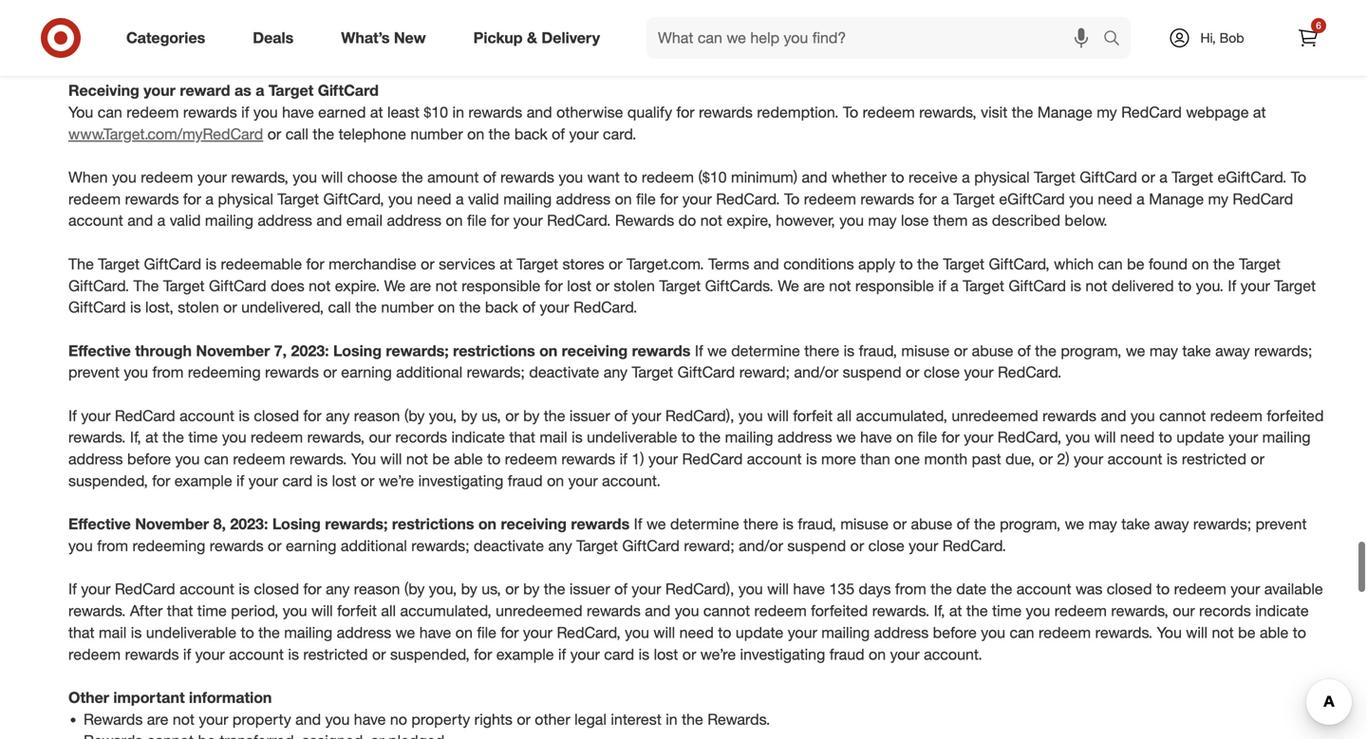 Task type: describe. For each thing, give the bounding box(es) containing it.
have up rewards are not your property and you have no property rights or other legal interest in the rewards.
[[420, 624, 452, 642]]

2 property from the left
[[412, 711, 470, 729]]

prevent for effective through november 7, 2023: losing rewards; restrictions on receiving rewards
[[68, 363, 120, 382]]

0 vertical spatial receiving
[[562, 342, 628, 360]]

take for effective november 8, 2023: losing rewards; restrictions on receiving rewards
[[1122, 515, 1151, 534]]

1 vertical spatial stolen
[[178, 298, 219, 317]]

not inside if your redcard account is closed for any reason (by you, by us, or by the issuer of your redcard), you will have 135 days from the date the account was closed to redeem your available rewards. after that time period, you will forfeit all accumulated, unredeemed rewards and you cannot redeem forfeited rewards. if, at the time you redeem rewards, our records indicate that mail is undeliverable to the mailing address we have on file for your redcard, you will need to update your mailing address before you can redeem rewards. you will not be able to redeem rewards if your account is restricted or suspended, for example if your card is lost or we're investigating fraud on your account.
[[1212, 624, 1234, 642]]

call inside receiving your reward as a target giftcard you can redeem rewards if you have earned at least $10 in rewards and otherwise qualify for rewards redemption. to redeem rewards, visit the manage my redcard webpage at www.target.com/myredcard or call the telephone number on the back of your card.
[[286, 125, 309, 143]]

no
[[390, 711, 407, 729]]

due,
[[1006, 450, 1035, 469]]

update inside 'if your redcard account is closed for any reason (by you, by us, or by the issuer of your redcard), you will forfeit all accumulated, unredeemed rewards and you cannot redeem forfeited rewards. if, at the time you redeem rewards, our records indicate that mail is undeliverable to the mailing address we have on file for your redcard, you will need to update your mailing address before you can redeem rewards. you will not be able to redeem rewards if 1) your redcard account is more than one month past due, or 2) your account is restricted or suspended, for example if your card is lost or we're investigating fraud on your account.'
[[1177, 429, 1225, 447]]

redcard. up expire,
[[716, 190, 780, 208]]

giftcard down 'which'
[[1009, 277, 1067, 295]]

pickup
[[474, 29, 523, 47]]

do
[[679, 212, 697, 230]]

able inside 'if your redcard account is closed for any reason (by you, by us, or by the issuer of your redcard), you will forfeit all accumulated, unredeemed rewards and you cannot redeem forfeited rewards. if, at the time you redeem rewards, our records indicate that mail is undeliverable to the mailing address we have on file for your redcard, you will need to update your mailing address before you can redeem rewards. you will not be able to redeem rewards if 1) your redcard account is more than one month past due, or 2) your account is restricted or suspended, for example if your card is lost or we're investigating fraud on your account.'
[[454, 450, 483, 469]]

rewards.
[[708, 711, 771, 729]]

effective november 8, 2023: losing rewards; restrictions on receiving rewards
[[68, 515, 630, 534]]

redcard), for you
[[666, 581, 735, 599]]

1)
[[632, 450, 645, 469]]

categories link
[[110, 17, 229, 59]]

can inside 'the target giftcard is redeemable for merchandise or services at target stores or target.com. terms and conditions apply to the target giftcard, which can be found on the target giftcard. the target giftcard does not expire. we are not responsible for lost or stolen target giftcards. we are not responsible if a target giftcard is not delivered to you. if your target giftcard is lost, stolen or undelivered, call the number on the back of your redcard.'
[[1099, 255, 1123, 273]]

categories
[[126, 29, 205, 47]]

you inside receiving your reward as a target giftcard you can redeem rewards if you have earned at least $10 in rewards and otherwise qualify for rewards redemption. to redeem rewards, visit the manage my redcard webpage at www.target.com/myredcard or call the telephone number on the back of your card.
[[68, 103, 93, 122]]

1 vertical spatial losing
[[272, 515, 321, 534]]

account. inside 'if your redcard account is closed for any reason (by you, by us, or by the issuer of your redcard), you will forfeit all accumulated, unredeemed rewards and you cannot redeem forfeited rewards. if, at the time you redeem rewards, our records indicate that mail is undeliverable to the mailing address we have on file for your redcard, you will need to update your mailing address before you can redeem rewards. you will not be able to redeem rewards if 1) your redcard account is more than one month past due, or 2) your account is restricted or suspended, for example if your card is lost or we're investigating fraud on your account.'
[[602, 472, 661, 491]]

1 vertical spatial the
[[68, 255, 94, 273]]

not inside 'when you redeem your rewards, you will choose the amount of rewards you want to redeem ($10 minimum) and whether to receive a physical target giftcard or a target egiftcard. to redeem rewards for a physical target giftcard, you need a valid mailing address on file for your redcard. to redeem rewards for a target egiftcard you need a manage my redcard account and a valid mailing address and email address on file for your redcard. rewards do not expire, however, you may lose them as described below.'
[[701, 212, 723, 230]]

prevent for effective november 8, 2023: losing rewards; restrictions on receiving rewards
[[1256, 515, 1307, 534]]

the inside 'when you redeem your rewards, you will choose the amount of rewards you want to redeem ($10 minimum) and whether to receive a physical target giftcard or a target egiftcard. to redeem rewards for a physical target giftcard, you need a valid mailing address on file for your redcard. to redeem rewards for a target egiftcard you need a manage my redcard account and a valid mailing address and email address on file for your redcard. rewards do not expire, however, you may lose them as described below.'
[[402, 168, 423, 187]]

deactivate for receiving
[[474, 537, 544, 556]]

if inside 'the target giftcard is redeemable for merchandise or services at target stores or target.com. terms and conditions apply to the target giftcard, which can be found on the target giftcard. the target giftcard does not expire. we are not responsible for lost or stolen target giftcards. we are not responsible if a target giftcard is not delivered to you. if your target giftcard is lost, stolen or undelivered, call the number on the back of your redcard.'
[[1229, 277, 1237, 295]]

1 vertical spatial that
[[167, 602, 193, 621]]

redcard. inside 'the target giftcard is redeemable for merchandise or services at target stores or target.com. terms and conditions apply to the target giftcard, which can be found on the target giftcard. the target giftcard does not expire. we are not responsible for lost or stolen target giftcards. we are not responsible if a target giftcard is not delivered to you. if your target giftcard is lost, stolen or undelivered, call the number on the back of your redcard.'
[[574, 298, 638, 317]]

we down 'if your redcard account is closed for any reason (by you, by us, or by the issuer of your redcard), you will forfeit all accumulated, unredeemed rewards and you cannot redeem forfeited rewards. if, at the time you redeem rewards, our records indicate that mail is undeliverable to the mailing address we have on file for your redcard, you will need to update your mailing address before you can redeem rewards. you will not be able to redeem rewards if 1) your redcard account is more than one month past due, or 2) your account is restricted or suspended, for example if your card is lost or we're investigating fraud on your account.'
[[647, 515, 666, 534]]

redcard right 1)
[[683, 450, 743, 469]]

special
[[162, 38, 210, 56]]

($10
[[699, 168, 727, 187]]

information
[[189, 689, 272, 708]]

if your redcard account is closed for any reason (by you, by us, or by the issuer of your redcard), you will forfeit all accumulated, unredeemed rewards and you cannot redeem forfeited rewards. if, at the time you redeem rewards, our records indicate that mail is undeliverable to the mailing address we have on file for your redcard, you will need to update your mailing address before you can redeem rewards. you will not be able to redeem rewards if 1) your redcard account is more than one month past due, or 2) your account is restricted or suspended, for example if your card is lost or we're investigating fraud on your account.
[[68, 407, 1325, 491]]

will inside 'when you redeem your rewards, you will choose the amount of rewards you want to redeem ($10 minimum) and whether to receive a physical target giftcard or a target egiftcard. to redeem rewards for a physical target giftcard, you need a valid mailing address on file for your redcard. to redeem rewards for a target egiftcard you need a manage my redcard account and a valid mailing address and email address on file for your redcard. rewards do not expire, however, you may lose them as described below.'
[[322, 168, 343, 187]]

described
[[992, 212, 1061, 230]]

reason for you
[[354, 407, 400, 425]]

6 link
[[1288, 17, 1330, 59]]

undelivered,
[[241, 298, 324, 317]]

fraud, for effective through november 7, 2023: losing rewards; restrictions on receiving rewards
[[859, 342, 898, 360]]

card inside if your redcard account is closed for any reason (by you, by us, or by the issuer of your redcard), you will have 135 days from the date the account was closed to redeem your available rewards. after that time period, you will forfeit all accumulated, unredeemed rewards and you cannot redeem forfeited rewards. if, at the time you redeem rewards, our records indicate that mail is undeliverable to the mailing address we have on file for your redcard, you will need to update your mailing address before you can redeem rewards. you will not be able to redeem rewards if your account is restricted or suspended, for example if your card is lost or we're investigating fraud on your account.
[[604, 646, 635, 664]]

may left offer
[[94, 38, 123, 56]]

1 horizontal spatial are
[[410, 277, 431, 295]]

other important information
[[68, 689, 272, 708]]

a down www.target.com/myredcard link at the top left
[[206, 190, 214, 208]]

fraud inside 'if your redcard account is closed for any reason (by you, by us, or by the issuer of your redcard), you will forfeit all accumulated, unredeemed rewards and you cannot redeem forfeited rewards. if, at the time you redeem rewards, our records indicate that mail is undeliverable to the mailing address we have on file for your redcard, you will need to update your mailing address before you can redeem rewards. you will not be able to redeem rewards if 1) your redcard account is more than one month past due, or 2) your account is restricted or suspended, for example if your card is lost or we're investigating fraud on your account.'
[[508, 472, 543, 491]]

have left the 135
[[793, 581, 825, 599]]

cannot inside 'if your redcard account is closed for any reason (by you, by us, or by the issuer of your redcard), you will forfeit all accumulated, unredeemed rewards and you cannot redeem forfeited rewards. if, at the time you redeem rewards, our records indicate that mail is undeliverable to the mailing address we have on file for your redcard, you will need to update your mailing address before you can redeem rewards. you will not be able to redeem rewards if 1) your redcard account is more than one month past due, or 2) your account is restricted or suspended, for example if your card is lost or we're investigating fraud on your account.'
[[1160, 407, 1207, 425]]

and/or for effective through november 7, 2023: losing rewards; restrictions on receiving rewards
[[794, 363, 839, 382]]

bob
[[1220, 29, 1245, 46]]

forfeit inside 'if your redcard account is closed for any reason (by you, by us, or by the issuer of your redcard), you will forfeit all accumulated, unredeemed rewards and you cannot redeem forfeited rewards. if, at the time you redeem rewards, our records indicate that mail is undeliverable to the mailing address we have on file for your redcard, you will need to update your mailing address before you can redeem rewards. you will not be able to redeem rewards if 1) your redcard account is more than one month past due, or 2) your account is restricted or suspended, for example if your card is lost or we're investigating fraud on your account.'
[[793, 407, 833, 425]]

after
[[130, 602, 163, 621]]

deals
[[253, 29, 294, 47]]

number inside receiving your reward as a target giftcard you can redeem rewards if you have earned at least $10 in rewards and otherwise qualify for rewards redemption. to redeem rewards, visit the manage my redcard webpage at www.target.com/myredcard or call the telephone number on the back of your card.
[[411, 125, 463, 143]]

$10
[[424, 103, 448, 122]]

provided
[[817, 38, 877, 56]]

a up delivered
[[1137, 190, 1145, 208]]

issuer for undeliverable
[[570, 407, 610, 425]]

redcard down through
[[115, 407, 175, 425]]

at right provided
[[881, 38, 894, 56]]

target.com.
[[627, 255, 704, 273]]

what's new
[[341, 29, 426, 47]]

all inside 'if your redcard account is closed for any reason (by you, by us, or by the issuer of your redcard), you will forfeit all accumulated, unredeemed rewards and you cannot redeem forfeited rewards. if, at the time you redeem rewards, our records indicate that mail is undeliverable to the mailing address we have on file for your redcard, you will need to update your mailing address before you can redeem rewards. you will not be able to redeem rewards if 1) your redcard account is more than one month past due, or 2) your account is restricted or suspended, for example if your card is lost or we're investigating fraud on your account.'
[[837, 407, 852, 425]]

terms
[[465, 38, 504, 56]]

we may offer special promotions for earning rewards. the terms and conditions of any such promotion will be provided at the time of the promotion.
[[68, 38, 1074, 56]]

choose
[[347, 168, 398, 187]]

from for through
[[152, 363, 184, 382]]

1 property from the left
[[233, 711, 291, 729]]

have inside receiving your reward as a target giftcard you can redeem rewards if you have earned at least $10 in rewards and otherwise qualify for rewards redemption. to redeem rewards, visit the manage my redcard webpage at www.target.com/myredcard or call the telephone number on the back of your card.
[[282, 103, 314, 122]]

0 horizontal spatial conditions
[[538, 38, 609, 56]]

0 horizontal spatial are
[[147, 711, 168, 729]]

mail inside if your redcard account is closed for any reason (by you, by us, or by the issuer of your redcard), you will have 135 days from the date the account was closed to redeem your available rewards. after that time period, you will forfeit all accumulated, unredeemed rewards and you cannot redeem forfeited rewards. if, at the time you redeem rewards, our records indicate that mail is undeliverable to the mailing address we have on file for your redcard, you will need to update your mailing address before you can redeem rewards. you will not be able to redeem rewards if your account is restricted or suspended, for example if your card is lost or we're investigating fraud on your account.
[[99, 624, 127, 642]]

closed for redeem
[[254, 407, 299, 425]]

0 vertical spatial earning
[[318, 38, 369, 56]]

before inside 'if your redcard account is closed for any reason (by you, by us, or by the issuer of your redcard), you will forfeit all accumulated, unredeemed rewards and you cannot redeem forfeited rewards. if, at the time you redeem rewards, our records indicate that mail is undeliverable to the mailing address we have on file for your redcard, you will need to update your mailing address before you can redeem rewards. you will not be able to redeem rewards if 1) your redcard account is more than one month past due, or 2) your account is restricted or suspended, for example if your card is lost or we're investigating fraud on your account.'
[[127, 450, 171, 469]]

a inside receiving your reward as a target giftcard you can redeem rewards if you have earned at least $10 in rewards and otherwise qualify for rewards redemption. to redeem rewards, visit the manage my redcard webpage at www.target.com/myredcard or call the telephone number on the back of your card.
[[256, 81, 264, 100]]

amount
[[428, 168, 479, 187]]

0 vertical spatial the
[[435, 38, 461, 56]]

0 vertical spatial restrictions
[[453, 342, 535, 360]]

additional for restrictions
[[341, 537, 407, 556]]

through
[[135, 342, 192, 360]]

at up telephone
[[370, 103, 383, 122]]

receiving
[[68, 81, 139, 100]]

may down delivered
[[1150, 342, 1179, 360]]

giftcard.
[[68, 277, 129, 295]]

at inside 'if your redcard account is closed for any reason (by you, by us, or by the issuer of your redcard), you will forfeit all accumulated, unredeemed rewards and you cannot redeem forfeited rewards. if, at the time you redeem rewards, our records indicate that mail is undeliverable to the mailing address we have on file for your redcard, you will need to update your mailing address before you can redeem rewards. you will not be able to redeem rewards if 1) your redcard account is more than one month past due, or 2) your account is restricted or suspended, for example if your card is lost or we're investigating fraud on your account.'
[[145, 429, 158, 447]]

more
[[822, 450, 857, 469]]

program, for effective through november 7, 2023: losing rewards; restrictions on receiving rewards
[[1061, 342, 1122, 360]]

important
[[113, 689, 185, 708]]

earning for rewards;
[[286, 537, 337, 556]]

the target giftcard is redeemable for merchandise or services at target stores or target.com. terms and conditions apply to the target giftcard, which can be found on the target giftcard. the target giftcard does not expire. we are not responsible for lost or stolen target giftcards. we are not responsible if a target giftcard is not delivered to you. if your target giftcard is lost, stolen or undelivered, call the number on the back of your redcard.
[[68, 255, 1316, 317]]

effective for effective through november 7, 2023: losing rewards; restrictions on receiving rewards
[[68, 342, 131, 360]]

at inside if your redcard account is closed for any reason (by you, by us, or by the issuer of your redcard), you will have 135 days from the date the account was closed to redeem your available rewards. after that time period, you will forfeit all accumulated, unredeemed rewards and you cannot redeem forfeited rewards. if, at the time you redeem rewards, our records indicate that mail is undeliverable to the mailing address we have on file for your redcard, you will need to update your mailing address before you can redeem rewards. you will not be able to redeem rewards if your account is restricted or suspended, for example if your card is lost or we're investigating fraud on your account.
[[950, 602, 963, 621]]

away for effective through november 7, 2023: losing rewards; restrictions on receiving rewards
[[1216, 342, 1251, 360]]

want
[[588, 168, 620, 187]]

you inside receiving your reward as a target giftcard you can redeem rewards if you have earned at least $10 in rewards and otherwise qualify for rewards redemption. to redeem rewards, visit the manage my redcard webpage at www.target.com/myredcard or call the telephone number on the back of your card.
[[254, 103, 278, 122]]

otherwise
[[557, 103, 624, 122]]

suspended, inside if your redcard account is closed for any reason (by you, by us, or by the issuer of your redcard), you will have 135 days from the date the account was closed to redeem your available rewards. after that time period, you will forfeit all accumulated, unredeemed rewards and you cannot redeem forfeited rewards. if, at the time you redeem rewards, our records indicate that mail is undeliverable to the mailing address we have on file for your redcard, you will need to update your mailing address before you can redeem rewards. you will not be able to redeem rewards if your account is restricted or suspended, for example if your card is lost or we're investigating fraud on your account.
[[390, 646, 470, 664]]

forfeited inside 'if your redcard account is closed for any reason (by you, by us, or by the issuer of your redcard), you will forfeit all accumulated, unredeemed rewards and you cannot redeem forfeited rewards. if, at the time you redeem rewards, our records indicate that mail is undeliverable to the mailing address we have on file for your redcard, you will need to update your mailing address before you can redeem rewards. you will not be able to redeem rewards if 1) your redcard account is more than one month past due, or 2) your account is restricted or suspended, for example if your card is lost or we're investigating fraud on your account.'
[[1267, 407, 1325, 425]]

1 horizontal spatial we
[[384, 277, 406, 295]]

www.target.com/myredcard
[[68, 125, 263, 143]]

there for effective november 8, 2023: losing rewards; restrictions on receiving rewards
[[744, 515, 779, 534]]

we down 2)
[[1065, 515, 1085, 534]]

1 horizontal spatial the
[[133, 277, 159, 295]]

time inside 'if your redcard account is closed for any reason (by you, by us, or by the issuer of your redcard), you will forfeit all accumulated, unredeemed rewards and you cannot redeem forfeited rewards. if, at the time you redeem rewards, our records indicate that mail is undeliverable to the mailing address we have on file for your redcard, you will need to update your mailing address before you can redeem rewards. you will not be able to redeem rewards if 1) your redcard account is more than one month past due, or 2) your account is restricted or suspended, for example if your card is lost or we're investigating fraud on your account.'
[[188, 429, 218, 447]]

what's
[[341, 29, 390, 47]]

forfeit inside if your redcard account is closed for any reason (by you, by us, or by the issuer of your redcard), you will have 135 days from the date the account was closed to redeem your available rewards. after that time period, you will forfeit all accumulated, unredeemed rewards and you cannot redeem forfeited rewards. if, at the time you redeem rewards, our records indicate that mail is undeliverable to the mailing address we have on file for your redcard, you will need to update your mailing address before you can redeem rewards. you will not be able to redeem rewards if your account is restricted or suspended, for example if your card is lost or we're investigating fraud on your account.
[[337, 602, 377, 621]]

at right webpage
[[1254, 103, 1267, 122]]

account. inside if your redcard account is closed for any reason (by you, by us, or by the issuer of your redcard), you will have 135 days from the date the account was closed to redeem your available rewards. after that time period, you will forfeit all accumulated, unredeemed rewards and you cannot redeem forfeited rewards. if, at the time you redeem rewards, our records indicate that mail is undeliverable to the mailing address we have on file for your redcard, you will need to update your mailing address before you can redeem rewards. you will not be able to redeem rewards if your account is restricted or suspended, for example if your card is lost or we're investigating fraud on your account.
[[924, 646, 983, 664]]

a up lost,
[[157, 212, 166, 230]]

What can we help you find? suggestions appear below search field
[[647, 17, 1108, 59]]

if your redcard account is closed for any reason (by you, by us, or by the issuer of your redcard), you will have 135 days from the date the account was closed to redeem your available rewards. after that time period, you will forfeit all accumulated, unredeemed rewards and you cannot redeem forfeited rewards. if, at the time you redeem rewards, our records indicate that mail is undeliverable to the mailing address we have on file for your redcard, you will need to update your mailing address before you can redeem rewards. you will not be able to redeem rewards if your account is restricted or suspended, for example if your card is lost or we're investigating fraud on your account.
[[68, 581, 1324, 664]]

1 vertical spatial physical
[[218, 190, 273, 208]]

below.
[[1065, 212, 1108, 230]]

receive
[[909, 168, 958, 187]]

can inside if your redcard account is closed for any reason (by you, by us, or by the issuer of your redcard), you will have 135 days from the date the account was closed to redeem your available rewards. after that time period, you will forfeit all accumulated, unredeemed rewards and you cannot redeem forfeited rewards. if, at the time you redeem rewards, our records indicate that mail is undeliverable to the mailing address we have on file for your redcard, you will need to update your mailing address before you can redeem rewards. you will not be able to redeem rewards if your account is restricted or suspended, for example if your card is lost or we're investigating fraud on your account.
[[1010, 624, 1035, 642]]

of inside if your redcard account is closed for any reason (by you, by us, or by the issuer of your redcard), you will have 135 days from the date the account was closed to redeem your available rewards. after that time period, you will forfeit all accumulated, unredeemed rewards and you cannot redeem forfeited rewards. if, at the time you redeem rewards, our records indicate that mail is undeliverable to the mailing address we have on file for your redcard, you will need to update your mailing address before you can redeem rewards. you will not be able to redeem rewards if your account is restricted or suspended, for example if your card is lost or we're investigating fraud on your account.
[[615, 581, 628, 599]]

be inside 'if your redcard account is closed for any reason (by you, by us, or by the issuer of your redcard), you will forfeit all accumulated, unredeemed rewards and you cannot redeem forfeited rewards. if, at the time you redeem rewards, our records indicate that mail is undeliverable to the mailing address we have on file for your redcard, you will need to update your mailing address before you can redeem rewards. you will not be able to redeem rewards if 1) your redcard account is more than one month past due, or 2) your account is restricted or suspended, for example if your card is lost or we're investigating fraud on your account.'
[[433, 450, 450, 469]]

2 horizontal spatial to
[[1292, 168, 1307, 187]]

terms
[[709, 255, 750, 273]]

investigating inside if your redcard account is closed for any reason (by you, by us, or by the issuer of your redcard), you will have 135 days from the date the account was closed to redeem your available rewards. after that time period, you will forfeit all accumulated, unredeemed rewards and you cannot redeem forfeited rewards. if, at the time you redeem rewards, our records indicate that mail is undeliverable to the mailing address we have on file for your redcard, you will need to update your mailing address before you can redeem rewards. you will not be able to redeem rewards if your account is restricted or suspended, for example if your card is lost or we're investigating fraud on your account.
[[740, 646, 826, 664]]

0 vertical spatial physical
[[975, 168, 1030, 187]]

redcard. up the due,
[[998, 363, 1062, 382]]

giftcard up 'if your redcard account is closed for any reason (by you, by us, or by the issuer of your redcard), you will forfeit all accumulated, unredeemed rewards and you cannot redeem forfeited rewards. if, at the time you redeem rewards, our records indicate that mail is undeliverable to the mailing address we have on file for your redcard, you will need to update your mailing address before you can redeem rewards. you will not be able to redeem rewards if 1) your redcard account is more than one month past due, or 2) your account is restricted or suspended, for example if your card is lost or we're investigating fraud on your account.'
[[678, 363, 735, 382]]

hi, bob
[[1201, 29, 1245, 46]]

determine for effective through november 7, 2023: losing rewards; restrictions on receiving rewards
[[732, 342, 801, 360]]

earned
[[318, 103, 366, 122]]

(by for have
[[405, 581, 425, 599]]

misuse for effective through november 7, 2023: losing rewards; restrictions on receiving rewards
[[902, 342, 950, 360]]

0 horizontal spatial 2023:
[[230, 515, 268, 534]]

one
[[895, 450, 920, 469]]

lost,
[[145, 298, 174, 317]]

(by for not
[[405, 407, 425, 425]]

abuse for effective november 8, 2023: losing rewards; restrictions on receiving rewards
[[911, 515, 953, 534]]

file up the target.com.
[[637, 190, 656, 208]]

1 horizontal spatial valid
[[468, 190, 499, 208]]

was
[[1076, 581, 1103, 599]]

may inside 'when you redeem your rewards, you will choose the amount of rewards you want to redeem ($10 minimum) and whether to receive a physical target giftcard or a target egiftcard. to redeem rewards for a physical target giftcard, you need a valid mailing address on file for your redcard. to redeem rewards for a target egiftcard you need a manage my redcard account and a valid mailing address and email address on file for your redcard. rewards do not expire, however, you may lose them as described below.'
[[869, 212, 897, 230]]

you inside if your redcard account is closed for any reason (by you, by us, or by the issuer of your redcard), you will have 135 days from the date the account was closed to redeem your available rewards. after that time period, you will forfeit all accumulated, unredeemed rewards and you cannot redeem forfeited rewards. if, at the time you redeem rewards, our records indicate that mail is undeliverable to the mailing address we have on file for your redcard, you will need to update your mailing address before you can redeem rewards. you will not be able to redeem rewards if your account is restricted or suspended, for example if your card is lost or we're investigating fraud on your account.
[[1157, 624, 1182, 642]]

1 horizontal spatial in
[[666, 711, 678, 729]]

visit
[[981, 103, 1008, 122]]

back inside receiving your reward as a target giftcard you can redeem rewards if you have earned at least $10 in rewards and otherwise qualify for rewards redemption. to redeem rewards, visit the manage my redcard webpage at www.target.com/myredcard or call the telephone number on the back of your card.
[[515, 125, 548, 143]]

0 vertical spatial 2023:
[[291, 342, 329, 360]]

that inside 'if your redcard account is closed for any reason (by you, by us, or by the issuer of your redcard), you will forfeit all accumulated, unredeemed rewards and you cannot redeem forfeited rewards. if, at the time you redeem rewards, our records indicate that mail is undeliverable to the mailing address we have on file for your redcard, you will need to update your mailing address before you can redeem rewards. you will not be able to redeem rewards if 1) your redcard account is more than one month past due, or 2) your account is restricted or suspended, for example if your card is lost or we're investigating fraud on your account.'
[[509, 429, 536, 447]]

account up period,
[[180, 581, 235, 599]]

restricted inside 'if your redcard account is closed for any reason (by you, by us, or by the issuer of your redcard), you will forfeit all accumulated, unredeemed rewards and you cannot redeem forfeited rewards. if, at the time you redeem rewards, our records indicate that mail is undeliverable to the mailing address we have on file for your redcard, you will need to update your mailing address before you can redeem rewards. you will not be able to redeem rewards if 1) your redcard account is more than one month past due, or 2) your account is restricted or suspended, for example if your card is lost or we're investigating fraud on your account.'
[[1182, 450, 1247, 469]]

1 vertical spatial valid
[[170, 212, 201, 230]]

2 horizontal spatial we
[[778, 277, 800, 295]]

redeeming for through
[[188, 363, 261, 382]]

delivered
[[1112, 277, 1175, 295]]

reward; for effective through november 7, 2023: losing rewards; restrictions on receiving rewards
[[740, 363, 790, 382]]

call inside 'the target giftcard is redeemable for merchandise or services at target stores or target.com. terms and conditions apply to the target giftcard, which can be found on the target giftcard. the target giftcard does not expire. we are not responsible for lost or stolen target giftcards. we are not responsible if a target giftcard is not delivered to you. if your target giftcard is lost, stolen or undelivered, call the number on the back of your redcard.'
[[328, 298, 351, 317]]

our inside if your redcard account is closed for any reason (by you, by us, or by the issuer of your redcard), you will have 135 days from the date the account was closed to redeem your available rewards. after that time period, you will forfeit all accumulated, unredeemed rewards and you cannot redeem forfeited rewards. if, at the time you redeem rewards, our records indicate that mail is undeliverable to the mailing address we have on file for your redcard, you will need to update your mailing address before you can redeem rewards. you will not be able to redeem rewards if your account is restricted or suspended, for example if your card is lost or we're investigating fraud on your account.
[[1173, 602, 1196, 621]]

rights
[[475, 711, 513, 729]]

if we determine there is fraud, misuse or abuse of the program, we may take away rewards; prevent you from redeeming rewards or earning additional rewards; deactivate any target giftcard reward; and/or suspend or close your redcard. for effective november 8, 2023: losing rewards; restrictions on receiving rewards
[[68, 515, 1307, 556]]

suspend for effective november 8, 2023: losing rewards; restrictions on receiving rewards
[[788, 537, 847, 556]]

giftcard inside 'when you redeem your rewards, you will choose the amount of rewards you want to redeem ($10 minimum) and whether to receive a physical target giftcard or a target egiftcard. to redeem rewards for a physical target giftcard, you need a valid mailing address on file for your redcard. to redeem rewards for a target egiftcard you need a manage my redcard account and a valid mailing address and email address on file for your redcard. rewards do not expire, however, you may lose them as described below.'
[[1080, 168, 1138, 187]]

account left more
[[747, 450, 802, 469]]

effective for effective november 8, 2023: losing rewards; restrictions on receiving rewards
[[68, 515, 131, 534]]

expire,
[[727, 212, 772, 230]]

rewards are not your property and you have no property rights or other legal interest in the rewards.
[[84, 711, 771, 729]]

not inside 'if your redcard account is closed for any reason (by you, by us, or by the issuer of your redcard), you will forfeit all accumulated, unredeemed rewards and you cannot redeem forfeited rewards. if, at the time you redeem rewards, our records indicate that mail is undeliverable to the mailing address we have on file for your redcard, you will need to update your mailing address before you can redeem rewards. you will not be able to redeem rewards if 1) your redcard account is more than one month past due, or 2) your account is restricted or suspended, for example if your card is lost or we're investigating fraud on your account.'
[[406, 450, 428, 469]]

a inside 'the target giftcard is redeemable for merchandise or services at target stores or target.com. terms and conditions apply to the target giftcard, which can be found on the target giftcard. the target giftcard does not expire. we are not responsible for lost or stolen target giftcards. we are not responsible if a target giftcard is not delivered to you. if your target giftcard is lost, stolen or undelivered, call the number on the back of your redcard.'
[[951, 277, 959, 295]]

abuse for effective through november 7, 2023: losing rewards; restrictions on receiving rewards
[[972, 342, 1014, 360]]

rewards, inside if your redcard account is closed for any reason (by you, by us, or by the issuer of your redcard), you will have 135 days from the date the account was closed to redeem your available rewards. after that time period, you will forfeit all accumulated, unredeemed rewards and you cannot redeem forfeited rewards. if, at the time you redeem rewards, our records indicate that mail is undeliverable to the mailing address we have on file for your redcard, you will need to update your mailing address before you can redeem rewards. you will not be able to redeem rewards if your account is restricted or suspended, for example if your card is lost or we're investigating fraud on your account.
[[1112, 602, 1169, 621]]

and inside receiving your reward as a target giftcard you can redeem rewards if you have earned at least $10 in rewards and otherwise qualify for rewards redemption. to redeem rewards, visit the manage my redcard webpage at www.target.com/myredcard or call the telephone number on the back of your card.
[[527, 103, 552, 122]]

egiftcard.
[[1218, 168, 1287, 187]]

forfeited inside if your redcard account is closed for any reason (by you, by us, or by the issuer of your redcard), you will have 135 days from the date the account was closed to redeem your available rewards. after that time period, you will forfeit all accumulated, unredeemed rewards and you cannot redeem forfeited rewards. if, at the time you redeem rewards, our records indicate that mail is undeliverable to the mailing address we have on file for your redcard, you will need to update your mailing address before you can redeem rewards. you will not be able to redeem rewards if your account is restricted or suspended, for example if your card is lost or we're investigating fraud on your account.
[[811, 602, 868, 621]]

unredeemed inside 'if your redcard account is closed for any reason (by you, by us, or by the issuer of your redcard), you will forfeit all accumulated, unredeemed rewards and you cannot redeem forfeited rewards. if, at the time you redeem rewards, our records indicate that mail is undeliverable to the mailing address we have on file for your redcard, you will need to update your mailing address before you can redeem rewards. you will not be able to redeem rewards if 1) your redcard account is more than one month past due, or 2) your account is restricted or suspended, for example if your card is lost or we're investigating fraud on your account.'
[[952, 407, 1039, 425]]

we inside if your redcard account is closed for any reason (by you, by us, or by the issuer of your redcard), you will have 135 days from the date the account was closed to redeem your available rewards. after that time period, you will forfeit all accumulated, unredeemed rewards and you cannot redeem forfeited rewards. if, at the time you redeem rewards, our records indicate that mail is undeliverable to the mailing address we have on file for your redcard, you will need to update your mailing address before you can redeem rewards. you will not be able to redeem rewards if your account is restricted or suspended, for example if your card is lost or we're investigating fraud on your account.
[[396, 624, 415, 642]]

0 horizontal spatial to
[[785, 190, 800, 208]]

be inside if your redcard account is closed for any reason (by you, by us, or by the issuer of your redcard), you will have 135 days from the date the account was closed to redeem your available rewards. after that time period, you will forfeit all accumulated, unredeemed rewards and you cannot redeem forfeited rewards. if, at the time you redeem rewards, our records indicate that mail is undeliverable to the mailing address we have on file for your redcard, you will need to update your mailing address before you can redeem rewards. you will not be able to redeem rewards if your account is restricted or suspended, for example if your card is lost or we're investigating fraud on your account.
[[1239, 624, 1256, 642]]

may up was
[[1089, 515, 1118, 534]]

lost inside 'if your redcard account is closed for any reason (by you, by us, or by the issuer of your redcard), you will forfeit all accumulated, unredeemed rewards and you cannot redeem forfeited rewards. if, at the time you redeem rewards, our records indicate that mail is undeliverable to the mailing address we have on file for your redcard, you will need to update your mailing address before you can redeem rewards. you will not be able to redeem rewards if 1) your redcard account is more than one month past due, or 2) your account is restricted or suspended, for example if your card is lost or we're investigating fraud on your account.'
[[332, 472, 357, 491]]

giftcard inside receiving your reward as a target giftcard you can redeem rewards if you have earned at least $10 in rewards and otherwise qualify for rewards redemption. to redeem rewards, visit the manage my redcard webpage at www.target.com/myredcard or call the telephone number on the back of your card.
[[318, 81, 379, 100]]

legal
[[575, 711, 607, 729]]

giftcards.
[[705, 277, 774, 295]]

minimum)
[[731, 168, 798, 187]]

2 responsible from the left
[[856, 277, 935, 295]]

&
[[527, 29, 538, 47]]

account left was
[[1017, 581, 1072, 599]]

closed right was
[[1107, 581, 1153, 599]]

hi,
[[1201, 29, 1216, 46]]

giftcard, inside 'when you redeem your rewards, you will choose the amount of rewards you want to redeem ($10 minimum) and whether to receive a physical target giftcard or a target egiftcard. to redeem rewards for a physical target giftcard, you need a valid mailing address on file for your redcard. to redeem rewards for a target egiftcard you need a manage my redcard account and a valid mailing address and email address on file for your redcard. rewards do not expire, however, you may lose them as described below.'
[[323, 190, 384, 208]]

1 responsible from the left
[[462, 277, 541, 295]]

a up found on the right of the page
[[1160, 168, 1168, 187]]

email
[[346, 212, 383, 230]]

0 horizontal spatial we
[[68, 38, 90, 56]]

redcard. up date
[[943, 537, 1007, 556]]

effective through november 7, 2023: losing rewards; restrictions on receiving rewards
[[68, 342, 691, 360]]

redeemable
[[221, 255, 302, 273]]

before inside if your redcard account is closed for any reason (by you, by us, or by the issuer of your redcard), you will have 135 days from the date the account was closed to redeem your available rewards. after that time period, you will forfeit all accumulated, unredeemed rewards and you cannot redeem forfeited rewards. if, at the time you redeem rewards, our records indicate that mail is undeliverable to the mailing address we have on file for your redcard, you will need to update your mailing address before you can redeem rewards. you will not be able to redeem rewards if your account is restricted or suspended, for example if your card is lost or we're investigating fraud on your account.
[[933, 624, 977, 642]]

as inside receiving your reward as a target giftcard you can redeem rewards if you have earned at least $10 in rewards and otherwise qualify for rewards redemption. to redeem rewards, visit the manage my redcard webpage at www.target.com/myredcard or call the telephone number on the back of your card.
[[235, 81, 251, 100]]

card inside 'if your redcard account is closed for any reason (by you, by us, or by the issuer of your redcard), you will forfeit all accumulated, unredeemed rewards and you cannot redeem forfeited rewards. if, at the time you redeem rewards, our records indicate that mail is undeliverable to the mailing address we have on file for your redcard, you will need to update your mailing address before you can redeem rewards. you will not be able to redeem rewards if 1) your redcard account is more than one month past due, or 2) your account is restricted or suspended, for example if your card is lost or we're investigating fraud on your account.'
[[282, 472, 313, 491]]

redcard, inside if your redcard account is closed for any reason (by you, by us, or by the issuer of your redcard), you will have 135 days from the date the account was closed to redeem your available rewards. after that time period, you will forfeit all accumulated, unredeemed rewards and you cannot redeem forfeited rewards. if, at the time you redeem rewards, our records indicate that mail is undeliverable to the mailing address we have on file for your redcard, you will need to update your mailing address before you can redeem rewards. you will not be able to redeem rewards if your account is restricted or suspended, for example if your card is lost or we're investigating fraud on your account.
[[557, 624, 621, 642]]

giftcard down 1)
[[622, 537, 680, 556]]

does
[[271, 277, 305, 295]]

past
[[972, 450, 1002, 469]]

what's new link
[[325, 17, 450, 59]]

2 horizontal spatial are
[[804, 277, 825, 295]]

of inside 'when you redeem your rewards, you will choose the amount of rewards you want to redeem ($10 minimum) and whether to receive a physical target giftcard or a target egiftcard. to redeem rewards for a physical target giftcard, you need a valid mailing address on file for your redcard. to redeem rewards for a target egiftcard you need a manage my redcard account and a valid mailing address and email address on file for your redcard. rewards do not expire, however, you may lose them as described below.'
[[483, 168, 496, 187]]

them
[[934, 212, 968, 230]]

you, for on
[[429, 581, 457, 599]]

have left 'no'
[[354, 711, 386, 729]]

whether
[[832, 168, 887, 187]]

giftcard down 'redeemable'
[[209, 277, 267, 295]]

manage inside receiving your reward as a target giftcard you can redeem rewards if you have earned at least $10 in rewards and otherwise qualify for rewards redemption. to redeem rewards, visit the manage my redcard webpage at www.target.com/myredcard or call the telephone number on the back of your card.
[[1038, 103, 1093, 122]]

pickup & delivery
[[474, 29, 600, 47]]

1 vertical spatial receiving
[[501, 515, 567, 534]]

closed for the
[[254, 581, 299, 599]]

a up them
[[941, 190, 950, 208]]

of inside receiving your reward as a target giftcard you can redeem rewards if you have earned at least $10 in rewards and otherwise qualify for rewards redemption. to redeem rewards, visit the manage my redcard webpage at www.target.com/myredcard or call the telephone number on the back of your card.
[[552, 125, 565, 143]]

we down giftcards.
[[708, 342, 727, 360]]

if inside 'the target giftcard is redeemable for merchandise or services at target stores or target.com. terms and conditions apply to the target giftcard, which can be found on the target giftcard. the target giftcard does not expire. we are not responsible for lost or stolen target giftcards. we are not responsible if a target giftcard is not delivered to you. if your target giftcard is lost, stolen or undelivered, call the number on the back of your redcard.'
[[939, 277, 947, 295]]

when
[[68, 168, 108, 187]]

new
[[394, 29, 426, 47]]

you.
[[1196, 277, 1224, 295]]

receiving your reward as a target giftcard you can redeem rewards if you have earned at least $10 in rewards and otherwise qualify for rewards redemption. to redeem rewards, visit the manage my redcard webpage at www.target.com/myredcard or call the telephone number on the back of your card.
[[68, 81, 1267, 143]]

program, for effective november 8, 2023: losing rewards; restrictions on receiving rewards
[[1000, 515, 1061, 534]]

1 vertical spatial restrictions
[[392, 515, 474, 534]]

when you redeem your rewards, you will choose the amount of rewards you want to redeem ($10 minimum) and whether to receive a physical target giftcard or a target egiftcard. to redeem rewards for a physical target giftcard, you need a valid mailing address on file for your redcard. to redeem rewards for a target egiftcard you need a manage my redcard account and a valid mailing address and email address on file for your redcard. rewards do not expire, however, you may lose them as described below.
[[68, 168, 1307, 230]]

0 vertical spatial stolen
[[614, 277, 655, 295]]

fraud inside if your redcard account is closed for any reason (by you, by us, or by the issuer of your redcard), you will have 135 days from the date the account was closed to redeem your available rewards. after that time period, you will forfeit all accumulated, unredeemed rewards and you cannot redeem forfeited rewards. if, at the time you redeem rewards, our records indicate that mail is undeliverable to the mailing address we have on file for your redcard, you will need to update your mailing address before you can redeem rewards. you will not be able to redeem rewards if your account is restricted or suspended, for example if your card is lost or we're investigating fraud on your account.
[[830, 646, 865, 664]]

cannot inside if your redcard account is closed for any reason (by you, by us, or by the issuer of your redcard), you will have 135 days from the date the account was closed to redeem your available rewards. after that time period, you will forfeit all accumulated, unredeemed rewards and you cannot redeem forfeited rewards. if, at the time you redeem rewards, our records indicate that mail is undeliverable to the mailing address we have on file for your redcard, you will need to update your mailing address before you can redeem rewards. you will not be able to redeem rewards if your account is restricted or suspended, for example if your card is lost or we're investigating fraud on your account.
[[704, 602, 750, 621]]

a right receive
[[962, 168, 971, 187]]



Task type: locate. For each thing, give the bounding box(es) containing it.
to inside receiving your reward as a target giftcard you can redeem rewards if you have earned at least $10 in rewards and otherwise qualify for rewards redemption. to redeem rewards, visit the manage my redcard webpage at www.target.com/myredcard or call the telephone number on the back of your card.
[[843, 103, 859, 122]]

0 horizontal spatial if,
[[130, 429, 141, 447]]

days
[[859, 581, 891, 599]]

if inside 'if your redcard account is closed for any reason (by you, by us, or by the issuer of your redcard), you will forfeit all accumulated, unredeemed rewards and you cannot redeem forfeited rewards. if, at the time you redeem rewards, our records indicate that mail is undeliverable to the mailing address we have on file for your redcard, you will need to update your mailing address before you can redeem rewards. you will not be able to redeem rewards if 1) your redcard account is more than one month past due, or 2) your account is restricted or suspended, for example if your card is lost or we're investigating fraud on your account.'
[[68, 407, 77, 425]]

1 vertical spatial determine
[[671, 515, 740, 534]]

a down them
[[951, 277, 959, 295]]

expire.
[[335, 277, 380, 295]]

1 horizontal spatial stolen
[[614, 277, 655, 295]]

1 vertical spatial number
[[381, 298, 434, 317]]

1 horizontal spatial lost
[[567, 277, 592, 295]]

month
[[925, 450, 968, 469]]

0 horizontal spatial unredeemed
[[496, 602, 583, 621]]

issuer inside if your redcard account is closed for any reason (by you, by us, or by the issuer of your redcard), you will have 135 days from the date the account was closed to redeem your available rewards. after that time period, you will forfeit all accumulated, unredeemed rewards and you cannot redeem forfeited rewards. if, at the time you redeem rewards, our records indicate that mail is undeliverable to the mailing address we have on file for your redcard, you will need to update your mailing address before you can redeem rewards. you will not be able to redeem rewards if your account is restricted or suspended, for example if your card is lost or we're investigating fraud on your account.
[[570, 581, 610, 599]]

redcard, inside 'if your redcard account is closed for any reason (by you, by us, or by the issuer of your redcard), you will forfeit all accumulated, unredeemed rewards and you cannot redeem forfeited rewards. if, at the time you redeem rewards, our records indicate that mail is undeliverable to the mailing address we have on file for your redcard, you will need to update your mailing address before you can redeem rewards. you will not be able to redeem rewards if 1) your redcard account is more than one month past due, or 2) your account is restricted or suspended, for example if your card is lost or we're investigating fraud on your account.'
[[998, 429, 1062, 447]]

0 vertical spatial november
[[196, 342, 270, 360]]

0 vertical spatial unredeemed
[[952, 407, 1039, 425]]

1 vertical spatial take
[[1122, 515, 1151, 534]]

stores
[[563, 255, 605, 273]]

and inside 'the target giftcard is redeemable for merchandise or services at target stores or target.com. terms and conditions apply to the target giftcard, which can be found on the target giftcard. the target giftcard does not expire. we are not responsible for lost or stolen target giftcards. we are not responsible if a target giftcard is not delivered to you. if your target giftcard is lost, stolen or undelivered, call the number on the back of your redcard.'
[[754, 255, 780, 273]]

we're up effective november 8, 2023: losing rewards; restrictions on receiving rewards
[[379, 472, 414, 491]]

0 vertical spatial (by
[[405, 407, 425, 425]]

be inside 'the target giftcard is redeemable for merchandise or services at target stores or target.com. terms and conditions apply to the target giftcard, which can be found on the target giftcard. the target giftcard does not expire. we are not responsible for lost or stolen target giftcards. we are not responsible if a target giftcard is not delivered to you. if your target giftcard is lost, stolen or undelivered, call the number on the back of your redcard.'
[[1128, 255, 1145, 273]]

2023: right 7,
[[291, 342, 329, 360]]

if,
[[130, 429, 141, 447], [934, 602, 945, 621]]

0 vertical spatial giftcard,
[[323, 190, 384, 208]]

card
[[282, 472, 313, 491], [604, 646, 635, 664]]

redcard, up the due,
[[998, 429, 1062, 447]]

indicate inside if your redcard account is closed for any reason (by you, by us, or by the issuer of your redcard), you will have 135 days from the date the account was closed to redeem your available rewards. after that time period, you will forfeit all accumulated, unredeemed rewards and you cannot redeem forfeited rewards. if, at the time you redeem rewards, our records indicate that mail is undeliverable to the mailing address we have on file for your redcard, you will need to update your mailing address before you can redeem rewards. you will not be able to redeem rewards if your account is restricted or suspended, for example if your card is lost or we're investigating fraud on your account.
[[1256, 602, 1309, 621]]

(by
[[405, 407, 425, 425], [405, 581, 425, 599]]

2 issuer from the top
[[570, 581, 610, 599]]

may left lose
[[869, 212, 897, 230]]

period,
[[231, 602, 279, 621]]

determine for effective november 8, 2023: losing rewards; restrictions on receiving rewards
[[671, 515, 740, 534]]

lost up interest
[[654, 646, 679, 664]]

a down amount
[[456, 190, 464, 208]]

indicate inside 'if your redcard account is closed for any reason (by you, by us, or by the issuer of your redcard), you will forfeit all accumulated, unredeemed rewards and you cannot redeem forfeited rewards. if, at the time you redeem rewards, our records indicate that mail is undeliverable to the mailing address we have on file for your redcard, you will need to update your mailing address before you can redeem rewards. you will not be able to redeem rewards if 1) your redcard account is more than one month past due, or 2) your account is restricted or suspended, for example if your card is lost or we're investigating fraud on your account.'
[[452, 429, 505, 447]]

if inside if your redcard account is closed for any reason (by you, by us, or by the issuer of your redcard), you will have 135 days from the date the account was closed to redeem your available rewards. after that time period, you will forfeit all accumulated, unredeemed rewards and you cannot redeem forfeited rewards. if, at the time you redeem rewards, our records indicate that mail is undeliverable to the mailing address we have on file for your redcard, you will need to update your mailing address before you can redeem rewards. you will not be able to redeem rewards if your account is restricted or suspended, for example if your card is lost or we're investigating fraud on your account.
[[68, 581, 77, 599]]

1 if we determine there is fraud, misuse or abuse of the program, we may take away rewards; prevent you from redeeming rewards or earning additional rewards; deactivate any target giftcard reward; and/or suspend or close your redcard. from the top
[[68, 342, 1313, 382]]

as inside 'when you redeem your rewards, you will choose the amount of rewards you want to redeem ($10 minimum) and whether to receive a physical target giftcard or a target egiftcard. to redeem rewards for a physical target giftcard, you need a valid mailing address on file for your redcard. to redeem rewards for a target egiftcard you need a manage my redcard account and a valid mailing address and email address on file for your redcard. rewards do not expire, however, you may lose them as described below.'
[[973, 212, 988, 230]]

my inside receiving your reward as a target giftcard you can redeem rewards if you have earned at least $10 in rewards and otherwise qualify for rewards redemption. to redeem rewards, visit the manage my redcard webpage at www.target.com/myredcard or call the telephone number on the back of your card.
[[1097, 103, 1118, 122]]

rewards left do
[[615, 212, 675, 230]]

1 horizontal spatial you
[[351, 450, 376, 469]]

determine down giftcards.
[[732, 342, 801, 360]]

0 vertical spatial from
[[152, 363, 184, 382]]

0 vertical spatial all
[[837, 407, 852, 425]]

as right them
[[973, 212, 988, 230]]

1 horizontal spatial records
[[1200, 602, 1252, 621]]

in inside receiving your reward as a target giftcard you can redeem rewards if you have earned at least $10 in rewards and otherwise qualify for rewards redemption. to redeem rewards, visit the manage my redcard webpage at www.target.com/myredcard or call the telephone number on the back of your card.
[[453, 103, 464, 122]]

responsible down services on the left of the page
[[462, 277, 541, 295]]

1 vertical spatial my
[[1209, 190, 1229, 208]]

misuse for effective november 8, 2023: losing rewards; restrictions on receiving rewards
[[841, 515, 889, 534]]

are
[[410, 277, 431, 295], [804, 277, 825, 295], [147, 711, 168, 729]]

need inside 'if your redcard account is closed for any reason (by you, by us, or by the issuer of your redcard), you will forfeit all accumulated, unredeemed rewards and you cannot redeem forfeited rewards. if, at the time you redeem rewards, our records indicate that mail is undeliverable to the mailing address we have on file for your redcard, you will need to update your mailing address before you can redeem rewards. you will not be able to redeem rewards if 1) your redcard account is more than one month past due, or 2) your account is restricted or suspended, for example if your card is lost or we're investigating fraud on your account.'
[[1121, 429, 1155, 447]]

reward; up if your redcard account is closed for any reason (by you, by us, or by the issuer of your redcard), you will have 135 days from the date the account was closed to redeem your available rewards. after that time period, you will forfeit all accumulated, unredeemed rewards and you cannot redeem forfeited rewards. if, at the time you redeem rewards, our records indicate that mail is undeliverable to the mailing address we have on file for your redcard, you will need to update your mailing address before you can redeem rewards. you will not be able to redeem rewards if your account is restricted or suspended, for example if your card is lost or we're investigating fraud on your account.
[[684, 537, 735, 556]]

rewards, inside 'if your redcard account is closed for any reason (by you, by us, or by the issuer of your redcard), you will forfeit all accumulated, unredeemed rewards and you cannot redeem forfeited rewards. if, at the time you redeem rewards, our records indicate that mail is undeliverable to the mailing address we have on file for your redcard, you will need to update your mailing address before you can redeem rewards. you will not be able to redeem rewards if 1) your redcard account is more than one month past due, or 2) your account is restricted or suspended, for example if your card is lost or we're investigating fraud on your account.'
[[307, 429, 365, 447]]

(by inside 'if your redcard account is closed for any reason (by you, by us, or by the issuer of your redcard), you will forfeit all accumulated, unredeemed rewards and you cannot redeem forfeited rewards. if, at the time you redeem rewards, our records indicate that mail is undeliverable to the mailing address we have on file for your redcard, you will need to update your mailing address before you can redeem rewards. you will not be able to redeem rewards if 1) your redcard account is more than one month past due, or 2) your account is restricted or suspended, for example if your card is lost or we're investigating fraud on your account.'
[[405, 407, 425, 425]]

redcard inside if your redcard account is closed for any reason (by you, by us, or by the issuer of your redcard), you will have 135 days from the date the account was closed to redeem your available rewards. after that time period, you will forfeit all accumulated, unredeemed rewards and you cannot redeem forfeited rewards. if, at the time you redeem rewards, our records indicate that mail is undeliverable to the mailing address we have on file for your redcard, you will need to update your mailing address before you can redeem rewards. you will not be able to redeem rewards if your account is restricted or suspended, for example if your card is lost or we're investigating fraud on your account.
[[115, 581, 175, 599]]

file up services on the left of the page
[[467, 212, 487, 230]]

2 effective from the top
[[68, 515, 131, 534]]

can inside receiving your reward as a target giftcard you can redeem rewards if you have earned at least $10 in rewards and otherwise qualify for rewards redemption. to redeem rewards, visit the manage my redcard webpage at www.target.com/myredcard or call the telephone number on the back of your card.
[[98, 103, 122, 122]]

0 vertical spatial if,
[[130, 429, 141, 447]]

file inside if your redcard account is closed for any reason (by you, by us, or by the issuer of your redcard), you will have 135 days from the date the account was closed to redeem your available rewards. after that time period, you will forfeit all accumulated, unredeemed rewards and you cannot redeem forfeited rewards. if, at the time you redeem rewards, our records indicate that mail is undeliverable to the mailing address we have on file for your redcard, you will need to update your mailing address before you can redeem rewards. you will not be able to redeem rewards if your account is restricted or suspended, for example if your card is lost or we're investigating fraud on your account.
[[477, 624, 497, 642]]

0 vertical spatial my
[[1097, 103, 1118, 122]]

0 vertical spatial lost
[[567, 277, 592, 295]]

away for effective november 8, 2023: losing rewards; restrictions on receiving rewards
[[1155, 515, 1190, 534]]

if inside receiving your reward as a target giftcard you can redeem rewards if you have earned at least $10 in rewards and otherwise qualify for rewards redemption. to redeem rewards, visit the manage my redcard webpage at www.target.com/myredcard or call the telephone number on the back of your card.
[[241, 103, 249, 122]]

egiftcard
[[1000, 190, 1066, 208]]

valid down amount
[[468, 190, 499, 208]]

of inside 'the target giftcard is redeemable for merchandise or services at target stores or target.com. terms and conditions apply to the target giftcard, which can be found on the target giftcard. the target giftcard does not expire. we are not responsible for lost or stolen target giftcards. we are not responsible if a target giftcard is not delivered to you. if your target giftcard is lost, stolen or undelivered, call the number on the back of your redcard.'
[[523, 298, 536, 317]]

take for effective through november 7, 2023: losing rewards; restrictions on receiving rewards
[[1183, 342, 1212, 360]]

reward
[[180, 81, 230, 100]]

you inside 'if your redcard account is closed for any reason (by you, by us, or by the issuer of your redcard), you will forfeit all accumulated, unredeemed rewards and you cannot redeem forfeited rewards. if, at the time you redeem rewards, our records indicate that mail is undeliverable to the mailing address we have on file for your redcard, you will need to update your mailing address before you can redeem rewards. you will not be able to redeem rewards if 1) your redcard account is more than one month past due, or 2) your account is restricted or suspended, for example if your card is lost or we're investigating fraud on your account.'
[[351, 450, 376, 469]]

0 vertical spatial losing
[[333, 342, 382, 360]]

number inside 'the target giftcard is redeemable for merchandise or services at target stores or target.com. terms and conditions apply to the target giftcard, which can be found on the target giftcard. the target giftcard does not expire. we are not responsible for lost or stolen target giftcards. we are not responsible if a target giftcard is not delivered to you. if your target giftcard is lost, stolen or undelivered, call the number on the back of your redcard.'
[[381, 298, 434, 317]]

1 vertical spatial undeliverable
[[146, 624, 237, 642]]

1 vertical spatial from
[[97, 537, 128, 556]]

0 horizontal spatial records
[[396, 429, 447, 447]]

undeliverable inside if your redcard account is closed for any reason (by you, by us, or by the issuer of your redcard), you will have 135 days from the date the account was closed to redeem your available rewards. after that time period, you will forfeit all accumulated, unredeemed rewards and you cannot redeem forfeited rewards. if, at the time you redeem rewards, our records indicate that mail is undeliverable to the mailing address we have on file for your redcard, you will need to update your mailing address before you can redeem rewards. you will not be able to redeem rewards if your account is restricted or suspended, for example if your card is lost or we're investigating fraud on your account.
[[146, 624, 237, 642]]

undeliverable up 1)
[[587, 429, 678, 447]]

lose
[[901, 212, 929, 230]]

1 horizontal spatial misuse
[[902, 342, 950, 360]]

target inside receiving your reward as a target giftcard you can redeem rewards if you have earned at least $10 in rewards and otherwise qualify for rewards redemption. to redeem rewards, visit the manage my redcard webpage at www.target.com/myredcard or call the telephone number on the back of your card.
[[269, 81, 314, 100]]

back down services on the left of the page
[[485, 298, 518, 317]]

to right 'redemption.'
[[843, 103, 859, 122]]

my down search button on the right top
[[1097, 103, 1118, 122]]

lost down stores
[[567, 277, 592, 295]]

time
[[924, 38, 953, 56], [188, 429, 218, 447], [197, 602, 227, 621], [993, 602, 1022, 621]]

2 vertical spatial from
[[896, 581, 927, 599]]

promotion
[[695, 38, 765, 56]]

property right 'no'
[[412, 711, 470, 729]]

1 horizontal spatial physical
[[975, 168, 1030, 187]]

at down through
[[145, 429, 158, 447]]

earning down effective through november 7, 2023: losing rewards; restrictions on receiving rewards
[[341, 363, 392, 382]]

or
[[268, 125, 281, 143], [1142, 168, 1156, 187], [421, 255, 435, 273], [609, 255, 623, 273], [596, 277, 610, 295], [223, 298, 237, 317], [954, 342, 968, 360], [323, 363, 337, 382], [906, 363, 920, 382], [505, 407, 519, 425], [1040, 450, 1053, 469], [1251, 450, 1265, 469], [361, 472, 375, 491], [893, 515, 907, 534], [268, 537, 282, 556], [851, 537, 865, 556], [505, 581, 519, 599], [372, 646, 386, 664], [683, 646, 697, 664], [517, 711, 531, 729]]

you, inside 'if your redcard account is closed for any reason (by you, by us, or by the issuer of your redcard), you will forfeit all accumulated, unredeemed rewards and you cannot redeem forfeited rewards. if, at the time you redeem rewards, our records indicate that mail is undeliverable to the mailing address we have on file for your redcard, you will need to update your mailing address before you can redeem rewards. you will not be able to redeem rewards if 1) your redcard account is more than one month past due, or 2) your account is restricted or suspended, for example if your card is lost or we're investigating fraud on your account.'
[[429, 407, 457, 425]]

update inside if your redcard account is closed for any reason (by you, by us, or by the issuer of your redcard), you will have 135 days from the date the account was closed to redeem your available rewards. after that time period, you will forfeit all accumulated, unredeemed rewards and you cannot redeem forfeited rewards. if, at the time you redeem rewards, our records indicate that mail is undeliverable to the mailing address we have on file for your redcard, you will need to update your mailing address before you can redeem rewards. you will not be able to redeem rewards if your account is restricted or suspended, for example if your card is lost or we're investigating fraud on your account.
[[736, 624, 784, 642]]

2 redcard), from the top
[[666, 581, 735, 599]]

my inside 'when you redeem your rewards, you will choose the amount of rewards you want to redeem ($10 minimum) and whether to receive a physical target giftcard or a target egiftcard. to redeem rewards for a physical target giftcard, you need a valid mailing address on file for your redcard. to redeem rewards for a target egiftcard you need a manage my redcard account and a valid mailing address and email address on file for your redcard. rewards do not expire, however, you may lose them as described below.'
[[1209, 190, 1229, 208]]

close for effective november 8, 2023: losing rewards; restrictions on receiving rewards
[[869, 537, 905, 556]]

closed down 7,
[[254, 407, 299, 425]]

have left earned
[[282, 103, 314, 122]]

1 horizontal spatial undeliverable
[[587, 429, 678, 447]]

and/or for effective november 8, 2023: losing rewards; restrictions on receiving rewards
[[739, 537, 784, 556]]

away
[[1216, 342, 1251, 360], [1155, 515, 1190, 534]]

us,
[[482, 407, 501, 425], [482, 581, 501, 599]]

card.
[[603, 125, 637, 143]]

redemption.
[[757, 103, 839, 122]]

any
[[630, 38, 654, 56], [604, 363, 628, 382], [326, 407, 350, 425], [548, 537, 572, 556], [326, 581, 350, 599]]

physical up 'redeemable'
[[218, 190, 273, 208]]

issuer for unredeemed
[[570, 581, 610, 599]]

close up month
[[924, 363, 960, 382]]

merchandise
[[329, 255, 417, 273]]

number down $10 on the left top of page
[[411, 125, 463, 143]]

deactivate for on
[[529, 363, 600, 382]]

search button
[[1095, 17, 1141, 63]]

0 horizontal spatial my
[[1097, 103, 1118, 122]]

0 vertical spatial deactivate
[[529, 363, 600, 382]]

other
[[68, 689, 109, 708]]

reason inside 'if your redcard account is closed for any reason (by you, by us, or by the issuer of your redcard), you will forfeit all accumulated, unredeemed rewards and you cannot redeem forfeited rewards. if, at the time you redeem rewards, our records indicate that mail is undeliverable to the mailing address we have on file for your redcard, you will need to update your mailing address before you can redeem rewards. you will not be able to redeem rewards if 1) your redcard account is more than one month past due, or 2) your account is restricted or suspended, for example if your card is lost or we're investigating fraud on your account.'
[[354, 407, 400, 425]]

our inside 'if your redcard account is closed for any reason (by you, by us, or by the issuer of your redcard), you will forfeit all accumulated, unredeemed rewards and you cannot redeem forfeited rewards. if, at the time you redeem rewards, our records indicate that mail is undeliverable to the mailing address we have on file for your redcard, you will need to update your mailing address before you can redeem rewards. you will not be able to redeem rewards if 1) your redcard account is more than one month past due, or 2) your account is restricted or suspended, for example if your card is lost or we're investigating fraud on your account.'
[[369, 429, 391, 447]]

cannot
[[1160, 407, 1207, 425], [704, 602, 750, 621]]

records
[[396, 429, 447, 447], [1200, 602, 1252, 621]]

at
[[881, 38, 894, 56], [370, 103, 383, 122], [1254, 103, 1267, 122], [500, 255, 513, 273], [145, 429, 158, 447], [950, 602, 963, 621]]

close up "days"
[[869, 537, 905, 556]]

any inside if your redcard account is closed for any reason (by you, by us, or by the issuer of your redcard), you will have 135 days from the date the account was closed to redeem your available rewards. after that time period, you will forfeit all accumulated, unredeemed rewards and you cannot redeem forfeited rewards. if, at the time you redeem rewards, our records indicate that mail is undeliverable to the mailing address we have on file for your redcard, you will need to update your mailing address before you can redeem rewards. you will not be able to redeem rewards if your account is restricted or suspended, for example if your card is lost or we're investigating fraud on your account.
[[326, 581, 350, 599]]

records inside if your redcard account is closed for any reason (by you, by us, or by the issuer of your redcard), you will have 135 days from the date the account was closed to redeem your available rewards. after that time period, you will forfeit all accumulated, unredeemed rewards and you cannot redeem forfeited rewards. if, at the time you redeem rewards, our records indicate that mail is undeliverable to the mailing address we have on file for your redcard, you will need to update your mailing address before you can redeem rewards. you will not be able to redeem rewards if your account is restricted or suspended, for example if your card is lost or we're investigating fraud on your account.
[[1200, 602, 1252, 621]]

giftcard up lost,
[[144, 255, 201, 273]]

of inside 'if your redcard account is closed for any reason (by you, by us, or by the issuer of your redcard), you will forfeit all accumulated, unredeemed rewards and you cannot redeem forfeited rewards. if, at the time you redeem rewards, our records indicate that mail is undeliverable to the mailing address we have on file for your redcard, you will need to update your mailing address before you can redeem rewards. you will not be able to redeem rewards if 1) your redcard account is more than one month past due, or 2) your account is restricted or suspended, for example if your card is lost or we're investigating fraud on your account.'
[[615, 407, 628, 425]]

in right $10 on the left top of page
[[453, 103, 464, 122]]

file up the rights
[[477, 624, 497, 642]]

or inside receiving your reward as a target giftcard you can redeem rewards if you have earned at least $10 in rewards and otherwise qualify for rewards redemption. to redeem rewards, visit the manage my redcard webpage at www.target.com/myredcard or call the telephone number on the back of your card.
[[268, 125, 281, 143]]

example inside if your redcard account is closed for any reason (by you, by us, or by the issuer of your redcard), you will have 135 days from the date the account was closed to redeem your available rewards. after that time period, you will forfeit all accumulated, unredeemed rewards and you cannot redeem forfeited rewards. if, at the time you redeem rewards, our records indicate that mail is undeliverable to the mailing address we have on file for your redcard, you will need to update your mailing address before you can redeem rewards. you will not be able to redeem rewards if your account is restricted or suspended, for example if your card is lost or we're investigating fraud on your account.
[[497, 646, 554, 664]]

found
[[1149, 255, 1188, 273]]

us, inside 'if your redcard account is closed for any reason (by you, by us, or by the issuer of your redcard), you will forfeit all accumulated, unredeemed rewards and you cannot redeem forfeited rewards. if, at the time you redeem rewards, our records indicate that mail is undeliverable to the mailing address we have on file for your redcard, you will need to update your mailing address before you can redeem rewards. you will not be able to redeem rewards if 1) your redcard account is more than one month past due, or 2) your account is restricted or suspended, for example if your card is lost or we're investigating fraud on your account.'
[[482, 407, 501, 425]]

example inside 'if your redcard account is closed for any reason (by you, by us, or by the issuer of your redcard), you will forfeit all accumulated, unredeemed rewards and you cannot redeem forfeited rewards. if, at the time you redeem rewards, our records indicate that mail is undeliverable to the mailing address we have on file for your redcard, you will need to update your mailing address before you can redeem rewards. you will not be able to redeem rewards if 1) your redcard account is more than one month past due, or 2) your account is restricted or suspended, for example if your card is lost or we're investigating fraud on your account.'
[[175, 472, 232, 491]]

close
[[924, 363, 960, 382], [869, 537, 905, 556]]

2 vertical spatial that
[[68, 624, 95, 642]]

0 horizontal spatial able
[[454, 450, 483, 469]]

mail inside 'if your redcard account is closed for any reason (by you, by us, or by the issuer of your redcard), you will forfeit all accumulated, unredeemed rewards and you cannot redeem forfeited rewards. if, at the time you redeem rewards, our records indicate that mail is undeliverable to the mailing address we have on file for your redcard, you will need to update your mailing address before you can redeem rewards. you will not be able to redeem rewards if 1) your redcard account is more than one month past due, or 2) your account is restricted or suspended, for example if your card is lost or we're investigating fraud on your account.'
[[540, 429, 568, 447]]

unredeemed inside if your redcard account is closed for any reason (by you, by us, or by the issuer of your redcard), you will have 135 days from the date the account was closed to redeem your available rewards. after that time period, you will forfeit all accumulated, unredeemed rewards and you cannot redeem forfeited rewards. if, at the time you redeem rewards, our records indicate that mail is undeliverable to the mailing address we have on file for your redcard, you will need to update your mailing address before you can redeem rewards. you will not be able to redeem rewards if your account is restricted or suspended, for example if your card is lost or we're investigating fraud on your account.
[[496, 602, 583, 621]]

0 horizontal spatial rewards
[[84, 711, 143, 729]]

restrictions
[[453, 342, 535, 360], [392, 515, 474, 534]]

account inside 'when you redeem your rewards, you will choose the amount of rewards you want to redeem ($10 minimum) and whether to receive a physical target giftcard or a target egiftcard. to redeem rewards for a physical target giftcard, you need a valid mailing address on file for your redcard. to redeem rewards for a target egiftcard you need a manage my redcard account and a valid mailing address and email address on file for your redcard. rewards do not expire, however, you may lose them as described below.'
[[68, 212, 123, 230]]

1 vertical spatial redeeming
[[133, 537, 205, 556]]

0 vertical spatial restricted
[[1182, 450, 1247, 469]]

redcard. down stores
[[574, 298, 638, 317]]

webpage
[[1187, 103, 1249, 122]]

0 vertical spatial indicate
[[452, 429, 505, 447]]

call down 'expire.'
[[328, 298, 351, 317]]

call left telephone
[[286, 125, 309, 143]]

you, for be
[[429, 407, 457, 425]]

1 vertical spatial cannot
[[704, 602, 750, 621]]

to up however,
[[785, 190, 800, 208]]

of
[[613, 38, 626, 56], [957, 38, 971, 56], [552, 125, 565, 143], [483, 168, 496, 187], [523, 298, 536, 317], [1018, 342, 1031, 360], [615, 407, 628, 425], [957, 515, 970, 534], [615, 581, 628, 599]]

1 horizontal spatial all
[[837, 407, 852, 425]]

2023:
[[291, 342, 329, 360], [230, 515, 268, 534]]

redcard,
[[998, 429, 1062, 447], [557, 624, 621, 642]]

1 horizontal spatial update
[[1177, 429, 1225, 447]]

date
[[957, 581, 987, 599]]

1 vertical spatial unredeemed
[[496, 602, 583, 621]]

redeem
[[127, 103, 179, 122], [863, 103, 915, 122], [141, 168, 193, 187], [642, 168, 694, 187], [68, 190, 121, 208], [804, 190, 857, 208], [1211, 407, 1263, 425], [251, 429, 303, 447], [233, 450, 285, 469], [505, 450, 557, 469], [1175, 581, 1227, 599], [755, 602, 807, 621], [1055, 602, 1107, 621], [1039, 624, 1092, 642], [68, 646, 121, 664]]

2023: right 8,
[[230, 515, 268, 534]]

prevent up available
[[1256, 515, 1307, 534]]

services
[[439, 255, 496, 273]]

1 horizontal spatial and/or
[[794, 363, 839, 382]]

0 horizontal spatial forfeited
[[811, 602, 868, 621]]

we're inside if your redcard account is closed for any reason (by you, by us, or by the issuer of your redcard), you will have 135 days from the date the account was closed to redeem your available rewards. after that time period, you will forfeit all accumulated, unredeemed rewards and you cannot redeem forfeited rewards. if, at the time you redeem rewards, our records indicate that mail is undeliverable to the mailing address we have on file for your redcard, you will need to update your mailing address before you can redeem rewards. you will not be able to redeem rewards if your account is restricted or suspended, for example if your card is lost or we're investigating fraud on your account.
[[701, 646, 736, 664]]

1 (by from the top
[[405, 407, 425, 425]]

and/or
[[794, 363, 839, 382], [739, 537, 784, 556]]

back left the 'card.'
[[515, 125, 548, 143]]

lost inside if your redcard account is closed for any reason (by you, by us, or by the issuer of your redcard), you will have 135 days from the date the account was closed to redeem your available rewards. after that time period, you will forfeit all accumulated, unredeemed rewards and you cannot redeem forfeited rewards. if, at the time you redeem rewards, our records indicate that mail is undeliverable to the mailing address we have on file for your redcard, you will need to update your mailing address before you can redeem rewards. you will not be able to redeem rewards if your account is restricted or suspended, for example if your card is lost or we're investigating fraud on your account.
[[654, 646, 679, 664]]

1 vertical spatial close
[[869, 537, 905, 556]]

address
[[556, 190, 611, 208], [258, 212, 312, 230], [387, 212, 442, 230], [778, 429, 833, 447], [68, 450, 123, 469], [337, 624, 392, 642], [874, 624, 929, 642]]

accumulated, inside if your redcard account is closed for any reason (by you, by us, or by the issuer of your redcard), you will have 135 days from the date the account was closed to redeem your available rewards. after that time period, you will forfeit all accumulated, unredeemed rewards and you cannot redeem forfeited rewards. if, at the time you redeem rewards, our records indicate that mail is undeliverable to the mailing address we have on file for your redcard, you will need to update your mailing address before you can redeem rewards. you will not be able to redeem rewards if your account is restricted or suspended, for example if your card is lost or we're investigating fraud on your account.
[[400, 602, 492, 621]]

0 vertical spatial us,
[[482, 407, 501, 425]]

forfeit
[[793, 407, 833, 425], [337, 602, 377, 621]]

giftcard up below.
[[1080, 168, 1138, 187]]

suspended, inside 'if your redcard account is closed for any reason (by you, by us, or by the issuer of your redcard), you will forfeit all accumulated, unredeemed rewards and you cannot redeem forfeited rewards. if, at the time you redeem rewards, our records indicate that mail is undeliverable to the mailing address we have on file for your redcard, you will need to update your mailing address before you can redeem rewards. you will not be able to redeem rewards if 1) your redcard account is more than one month past due, or 2) your account is restricted or suspended, for example if your card is lost or we're investigating fraud on your account.'
[[68, 472, 148, 491]]

1 reason from the top
[[354, 407, 400, 425]]

we're inside 'if your redcard account is closed for any reason (by you, by us, or by the issuer of your redcard), you will forfeit all accumulated, unredeemed rewards and you cannot redeem forfeited rewards. if, at the time you redeem rewards, our records indicate that mail is undeliverable to the mailing address we have on file for your redcard, you will need to update your mailing address before you can redeem rewards. you will not be able to redeem rewards if 1) your redcard account is more than one month past due, or 2) your account is restricted or suspended, for example if your card is lost or we're investigating fraud on your account.'
[[379, 472, 414, 491]]

reward; for effective november 8, 2023: losing rewards; restrictions on receiving rewards
[[684, 537, 735, 556]]

are down however,
[[804, 277, 825, 295]]

0 vertical spatial records
[[396, 429, 447, 447]]

2 if we determine there is fraud, misuse or abuse of the program, we may take away rewards; prevent you from redeeming rewards or earning additional rewards; deactivate any target giftcard reward; and/or suspend or close your redcard. from the top
[[68, 515, 1307, 556]]

have inside 'if your redcard account is closed for any reason (by you, by us, or by the issuer of your redcard), you will forfeit all accumulated, unredeemed rewards and you cannot redeem forfeited rewards. if, at the time you redeem rewards, our records indicate that mail is undeliverable to the mailing address we have on file for your redcard, you will need to update your mailing address before you can redeem rewards. you will not be able to redeem rewards if 1) your redcard account is more than one month past due, or 2) your account is restricted or suspended, for example if your card is lost or we're investigating fraud on your account.'
[[861, 429, 893, 447]]

earning up earned
[[318, 38, 369, 56]]

forfeited
[[1267, 407, 1325, 425], [811, 602, 868, 621]]

least
[[388, 103, 420, 122]]

we're
[[379, 472, 414, 491], [701, 646, 736, 664]]

rewards
[[183, 103, 237, 122], [469, 103, 523, 122], [699, 103, 753, 122], [501, 168, 555, 187], [125, 190, 179, 208], [861, 190, 915, 208], [632, 342, 691, 360], [265, 363, 319, 382], [1043, 407, 1097, 425], [562, 450, 616, 469], [571, 515, 630, 534], [210, 537, 264, 556], [587, 602, 641, 621], [125, 646, 179, 664]]

1 you, from the top
[[429, 407, 457, 425]]

if, inside if your redcard account is closed for any reason (by you, by us, or by the issuer of your redcard), you will have 135 days from the date the account was closed to redeem your available rewards. after that time period, you will forfeit all accumulated, unredeemed rewards and you cannot redeem forfeited rewards. if, at the time you redeem rewards, our records indicate that mail is undeliverable to the mailing address we have on file for your redcard, you will need to update your mailing address before you can redeem rewards. you will not be able to redeem rewards if your account is restricted or suspended, for example if your card is lost or we're investigating fraud on your account.
[[934, 602, 945, 621]]

us, for able
[[482, 407, 501, 425]]

0 horizontal spatial account.
[[602, 472, 661, 491]]

8,
[[213, 515, 226, 534]]

are down "important"
[[147, 711, 168, 729]]

0 vertical spatial number
[[411, 125, 463, 143]]

earning down effective november 8, 2023: losing rewards; restrictions on receiving rewards
[[286, 537, 337, 556]]

1 vertical spatial earning
[[341, 363, 392, 382]]

close for effective through november 7, 2023: losing rewards; restrictions on receiving rewards
[[924, 363, 960, 382]]

0 vertical spatial program,
[[1061, 342, 1122, 360]]

rewards down 'other' on the left
[[84, 711, 143, 729]]

0 horizontal spatial take
[[1122, 515, 1151, 534]]

7,
[[274, 342, 287, 360]]

update
[[1177, 429, 1225, 447], [736, 624, 784, 642]]

closed up period,
[[254, 581, 299, 599]]

stolen down the target.com.
[[614, 277, 655, 295]]

if, inside 'if your redcard account is closed for any reason (by you, by us, or by the issuer of your redcard), you will forfeit all accumulated, unredeemed rewards and you cannot redeem forfeited rewards. if, at the time you redeem rewards, our records indicate that mail is undeliverable to the mailing address we have on file for your redcard, you will need to update your mailing address before you can redeem rewards. you will not be able to redeem rewards if 1) your redcard account is more than one month past due, or 2) your account is restricted or suspended, for example if your card is lost or we're investigating fraud on your account.'
[[130, 429, 141, 447]]

2 you, from the top
[[429, 581, 457, 599]]

than
[[861, 450, 891, 469]]

if we determine there is fraud, misuse or abuse of the program, we may take away rewards; prevent you from redeeming rewards or earning additional rewards; deactivate any target giftcard reward; and/or suspend or close your redcard. for effective through november 7, 2023: losing rewards; restrictions on receiving rewards
[[68, 342, 1313, 382]]

on
[[467, 125, 485, 143], [615, 190, 632, 208], [446, 212, 463, 230], [1192, 255, 1210, 273], [438, 298, 455, 317], [540, 342, 558, 360], [897, 429, 914, 447], [547, 472, 564, 491], [479, 515, 497, 534], [456, 624, 473, 642], [869, 646, 886, 664]]

however,
[[776, 212, 836, 230]]

www.target.com/myredcard link
[[68, 125, 263, 143]]

have up than
[[861, 429, 893, 447]]

suspend for effective through november 7, 2023: losing rewards; restrictions on receiving rewards
[[843, 363, 902, 382]]

stolen right lost,
[[178, 298, 219, 317]]

we up receiving
[[68, 38, 90, 56]]

records inside 'if your redcard account is closed for any reason (by you, by us, or by the issuer of your redcard), you will forfeit all accumulated, unredeemed rewards and you cannot redeem forfeited rewards. if, at the time you redeem rewards, our records indicate that mail is undeliverable to the mailing address we have on file for your redcard, you will need to update your mailing address before you can redeem rewards. you will not be able to redeem rewards if 1) your redcard account is more than one month past due, or 2) your account is restricted or suspended, for example if your card is lost or we're investigating fraud on your account.'
[[396, 429, 447, 447]]

have
[[282, 103, 314, 122], [861, 429, 893, 447], [793, 581, 825, 599], [420, 624, 452, 642], [354, 711, 386, 729]]

2 horizontal spatial the
[[435, 38, 461, 56]]

2 horizontal spatial you
[[1157, 624, 1182, 642]]

restricted inside if your redcard account is closed for any reason (by you, by us, or by the issuer of your redcard), you will have 135 days from the date the account was closed to redeem your available rewards. after that time period, you will forfeit all accumulated, unredeemed rewards and you cannot redeem forfeited rewards. if, at the time you redeem rewards, our records indicate that mail is undeliverable to the mailing address we have on file for your redcard, you will need to update your mailing address before you can redeem rewards. you will not be able to redeem rewards if your account is restricted or suspended, for example if your card is lost or we're investigating fraud on your account.
[[303, 646, 368, 664]]

account. down 1)
[[602, 472, 661, 491]]

0 horizontal spatial abuse
[[911, 515, 953, 534]]

rewards, inside receiving your reward as a target giftcard you can redeem rewards if you have earned at least $10 in rewards and otherwise qualify for rewards redemption. to redeem rewards, visit the manage my redcard webpage at www.target.com/myredcard or call the telephone number on the back of your card.
[[920, 103, 977, 122]]

0 vertical spatial mail
[[540, 429, 568, 447]]

1 vertical spatial november
[[135, 515, 209, 534]]

giftcard,
[[323, 190, 384, 208], [989, 255, 1050, 273]]

0 horizontal spatial prevent
[[68, 363, 120, 382]]

1 horizontal spatial indicate
[[1256, 602, 1309, 621]]

your
[[144, 81, 176, 100], [569, 125, 599, 143], [197, 168, 227, 187], [683, 190, 712, 208], [513, 212, 543, 230], [1241, 277, 1271, 295], [540, 298, 570, 317], [965, 363, 994, 382], [81, 407, 111, 425], [632, 407, 662, 425], [964, 429, 994, 447], [1229, 429, 1259, 447], [649, 450, 678, 469], [1074, 450, 1104, 469], [249, 472, 278, 491], [569, 472, 598, 491], [909, 537, 939, 556], [81, 581, 111, 599], [632, 581, 662, 599], [1231, 581, 1261, 599], [523, 624, 553, 642], [788, 624, 818, 642], [195, 646, 225, 664], [571, 646, 600, 664], [891, 646, 920, 664], [199, 711, 228, 729]]

we down delivered
[[1126, 342, 1146, 360]]

responsible down "apply"
[[856, 277, 935, 295]]

1 vertical spatial in
[[666, 711, 678, 729]]

135
[[830, 581, 855, 599]]

account down period,
[[229, 646, 284, 664]]

0 horizontal spatial reward;
[[684, 537, 735, 556]]

suspend up than
[[843, 363, 902, 382]]

1 vertical spatial investigating
[[740, 646, 826, 664]]

redeeming for november
[[133, 537, 205, 556]]

rewards inside 'when you redeem your rewards, you will choose the amount of rewards you want to redeem ($10 minimum) and whether to receive a physical target giftcard or a target egiftcard. to redeem rewards for a physical target giftcard, you need a valid mailing address on file for your redcard. to redeem rewards for a target egiftcard you need a manage my redcard account and a valid mailing address and email address on file for your redcard. rewards do not expire, however, you may lose them as described below.'
[[615, 212, 675, 230]]

losing right 8,
[[272, 515, 321, 534]]

1 vertical spatial giftcard,
[[989, 255, 1050, 273]]

promotion.
[[1001, 38, 1074, 56]]

1 vertical spatial records
[[1200, 602, 1252, 621]]

2 vertical spatial earning
[[286, 537, 337, 556]]

reason for address
[[354, 581, 400, 599]]

are down the merchandise
[[410, 277, 431, 295]]

for inside receiving your reward as a target giftcard you can redeem rewards if you have earned at least $10 in rewards and otherwise qualify for rewards redemption. to redeem rewards, visit the manage my redcard webpage at www.target.com/myredcard or call the telephone number on the back of your card.
[[677, 103, 695, 122]]

us, for file
[[482, 581, 501, 599]]

1 issuer from the top
[[570, 407, 610, 425]]

losing
[[333, 342, 382, 360], [272, 515, 321, 534]]

not
[[701, 212, 723, 230], [309, 277, 331, 295], [436, 277, 458, 295], [830, 277, 851, 295], [1086, 277, 1108, 295], [406, 450, 428, 469], [1212, 624, 1234, 642], [173, 711, 195, 729]]

1 vertical spatial abuse
[[911, 515, 953, 534]]

redcard), for mailing
[[666, 407, 735, 425]]

2 us, from the top
[[482, 581, 501, 599]]

2 horizontal spatial lost
[[654, 646, 679, 664]]

on inside receiving your reward as a target giftcard you can redeem rewards if you have earned at least $10 in rewards and otherwise qualify for rewards redemption. to redeem rewards, visit the manage my redcard webpage at www.target.com/myredcard or call the telephone number on the back of your card.
[[467, 125, 485, 143]]

additional down effective through november 7, 2023: losing rewards; restrictions on receiving rewards
[[396, 363, 463, 382]]

all inside if your redcard account is closed for any reason (by you, by us, or by the issuer of your redcard), you will have 135 days from the date the account was closed to redeem your available rewards. after that time period, you will forfeit all accumulated, unredeemed rewards and you cannot redeem forfeited rewards. if, at the time you redeem rewards, our records indicate that mail is undeliverable to the mailing address we have on file for your redcard, you will need to update your mailing address before you can redeem rewards. you will not be able to redeem rewards if your account is restricted or suspended, for example if your card is lost or we're investigating fraud on your account.
[[381, 602, 396, 621]]

manage up found on the right of the page
[[1149, 190, 1205, 208]]

0 vertical spatial example
[[175, 472, 232, 491]]

0 horizontal spatial property
[[233, 711, 291, 729]]

0 vertical spatial reason
[[354, 407, 400, 425]]

giftcard
[[318, 81, 379, 100], [1080, 168, 1138, 187], [144, 255, 201, 273], [209, 277, 267, 295], [1009, 277, 1067, 295], [68, 298, 126, 317], [678, 363, 735, 382], [622, 537, 680, 556]]

lost inside 'the target giftcard is redeemable for merchandise or services at target stores or target.com. terms and conditions apply to the target giftcard, which can be found on the target giftcard. the target giftcard does not expire. we are not responsible for lost or stolen target giftcards. we are not responsible if a target giftcard is not delivered to you. if your target giftcard is lost, stolen or undelivered, call the number on the back of your redcard.'
[[567, 277, 592, 295]]

giftcard down giftcard.
[[68, 298, 126, 317]]

from inside if your redcard account is closed for any reason (by you, by us, or by the issuer of your redcard), you will have 135 days from the date the account was closed to redeem your available rewards. after that time period, you will forfeit all accumulated, unredeemed rewards and you cannot redeem forfeited rewards. if, at the time you redeem rewards, our records indicate that mail is undeliverable to the mailing address we have on file for your redcard, you will need to update your mailing address before you can redeem rewards. you will not be able to redeem rewards if your account is restricted or suspended, for example if your card is lost or we're investigating fraud on your account.
[[896, 581, 927, 599]]

example up 8,
[[175, 472, 232, 491]]

delivery
[[542, 29, 600, 47]]

conditions down however,
[[784, 255, 854, 273]]

investigating inside 'if your redcard account is closed for any reason (by you, by us, or by the issuer of your redcard), you will forfeit all accumulated, unredeemed rewards and you cannot redeem forfeited rewards. if, at the time you redeem rewards, our records indicate that mail is undeliverable to the mailing address we have on file for your redcard, you will need to update your mailing address before you can redeem rewards. you will not be able to redeem rewards if 1) your redcard account is more than one month past due, or 2) your account is restricted or suspended, for example if your card is lost or we're investigating fraud on your account.'
[[419, 472, 504, 491]]

1 vertical spatial additional
[[341, 537, 407, 556]]

redcard inside receiving your reward as a target giftcard you can redeem rewards if you have earned at least $10 in rewards and otherwise qualify for rewards redemption. to redeem rewards, visit the manage my redcard webpage at www.target.com/myredcard or call the telephone number on the back of your card.
[[1122, 103, 1182, 122]]

0 vertical spatial if we determine there is fraud, misuse or abuse of the program, we may take away rewards; prevent you from redeeming rewards or earning additional rewards; deactivate any target giftcard reward; and/or suspend or close your redcard.
[[68, 342, 1313, 382]]

reason down effective november 8, 2023: losing rewards; restrictions on receiving rewards
[[354, 581, 400, 599]]

file inside 'if your redcard account is closed for any reason (by you, by us, or by the issuer of your redcard), you will forfeit all accumulated, unredeemed rewards and you cannot redeem forfeited rewards. if, at the time you redeem rewards, our records indicate that mail is undeliverable to the mailing address we have on file for your redcard, you will need to update your mailing address before you can redeem rewards. you will not be able to redeem rewards if 1) your redcard account is more than one month past due, or 2) your account is restricted or suspended, for example if your card is lost or we're investigating fraud on your account.'
[[918, 429, 938, 447]]

0 vertical spatial to
[[843, 103, 859, 122]]

interest
[[611, 711, 662, 729]]

1 horizontal spatial reward;
[[740, 363, 790, 382]]

0 horizontal spatial mail
[[99, 624, 127, 642]]

redcard left webpage
[[1122, 103, 1182, 122]]

pickup & delivery link
[[457, 17, 624, 59]]

1 horizontal spatial fraud
[[830, 646, 865, 664]]

6
[[1317, 19, 1322, 31]]

by
[[461, 407, 478, 425], [524, 407, 540, 425], [461, 581, 478, 599], [524, 581, 540, 599]]

0 vertical spatial suspended,
[[68, 472, 148, 491]]

0 horizontal spatial in
[[453, 103, 464, 122]]

and inside if your redcard account is closed for any reason (by you, by us, or by the issuer of your redcard), you will have 135 days from the date the account was closed to redeem your available rewards. after that time period, you will forfeit all accumulated, unredeemed rewards and you cannot redeem forfeited rewards. if, at the time you redeem rewards, our records indicate that mail is undeliverable to the mailing address we have on file for your redcard, you will need to update your mailing address before you can redeem rewards. you will not be able to redeem rewards if your account is restricted or suspended, for example if your card is lost or we're investigating fraud on your account.
[[645, 602, 671, 621]]

suspend
[[843, 363, 902, 382], [788, 537, 847, 556]]

responsible
[[462, 277, 541, 295], [856, 277, 935, 295]]

or inside 'when you redeem your rewards, you will choose the amount of rewards you want to redeem ($10 minimum) and whether to receive a physical target giftcard or a target egiftcard. to redeem rewards for a physical target giftcard, you need a valid mailing address on file for your redcard. to redeem rewards for a target egiftcard you need a manage my redcard account and a valid mailing address and email address on file for your redcard. rewards do not expire, however, you may lose them as described below.'
[[1142, 168, 1156, 187]]

which
[[1054, 255, 1094, 273]]

example up the other
[[497, 646, 554, 664]]

forfeit up more
[[793, 407, 833, 425]]

manage inside 'when you redeem your rewards, you will choose the amount of rewards you want to redeem ($10 minimum) and whether to receive a physical target giftcard or a target egiftcard. to redeem rewards for a physical target giftcard, you need a valid mailing address on file for your redcard. to redeem rewards for a target egiftcard you need a manage my redcard account and a valid mailing address and email address on file for your redcard. rewards do not expire, however, you may lose them as described below.'
[[1149, 190, 1205, 208]]

to right egiftcard.
[[1292, 168, 1307, 187]]

1 vertical spatial reward;
[[684, 537, 735, 556]]

0 horizontal spatial losing
[[272, 515, 321, 534]]

0 vertical spatial undeliverable
[[587, 429, 678, 447]]

1 effective from the top
[[68, 342, 131, 360]]

november left 8,
[[135, 515, 209, 534]]

1 horizontal spatial account.
[[924, 646, 983, 664]]

redcard), inside if your redcard account is closed for any reason (by you, by us, or by the issuer of your redcard), you will have 135 days from the date the account was closed to redeem your available rewards. after that time period, you will forfeit all accumulated, unredeemed rewards and you cannot redeem forfeited rewards. if, at the time you redeem rewards, our records indicate that mail is undeliverable to the mailing address we have on file for your redcard, you will need to update your mailing address before you can redeem rewards. you will not be able to redeem rewards if your account is restricted or suspended, for example if your card is lost or we're investigating fraud on your account.
[[666, 581, 735, 599]]

program, down delivered
[[1061, 342, 1122, 360]]

1 us, from the top
[[482, 407, 501, 425]]

0 horizontal spatial physical
[[218, 190, 273, 208]]

property down information
[[233, 711, 291, 729]]

manage
[[1038, 103, 1093, 122], [1149, 190, 1205, 208]]

account right 2)
[[1108, 450, 1163, 469]]

1 vertical spatial redcard),
[[666, 581, 735, 599]]

0 horizontal spatial accumulated,
[[400, 602, 492, 621]]

reason down effective through november 7, 2023: losing rewards; restrictions on receiving rewards
[[354, 407, 400, 425]]

0 vertical spatial additional
[[396, 363, 463, 382]]

fraud
[[508, 472, 543, 491], [830, 646, 865, 664]]

is
[[206, 255, 217, 273], [1071, 277, 1082, 295], [130, 298, 141, 317], [844, 342, 855, 360], [239, 407, 250, 425], [572, 429, 583, 447], [806, 450, 817, 469], [1167, 450, 1178, 469], [317, 472, 328, 491], [783, 515, 794, 534], [239, 581, 250, 599], [131, 624, 142, 642], [288, 646, 299, 664], [639, 646, 650, 664]]

determine down 'if your redcard account is closed for any reason (by you, by us, or by the issuer of your redcard), you will forfeit all accumulated, unredeemed rewards and you cannot redeem forfeited rewards. if, at the time you redeem rewards, our records indicate that mail is undeliverable to the mailing address we have on file for your redcard, you will need to update your mailing address before you can redeem rewards. you will not be able to redeem rewards if 1) your redcard account is more than one month past due, or 2) your account is restricted or suspended, for example if your card is lost or we're investigating fraud on your account.'
[[671, 515, 740, 534]]

fraud, for effective november 8, 2023: losing rewards; restrictions on receiving rewards
[[798, 515, 837, 534]]

redcard inside 'when you redeem your rewards, you will choose the amount of rewards you want to redeem ($10 minimum) and whether to receive a physical target giftcard or a target egiftcard. to redeem rewards for a physical target giftcard, you need a valid mailing address on file for your redcard. to redeem rewards for a target egiftcard you need a manage my redcard account and a valid mailing address and email address on file for your redcard. rewards do not expire, however, you may lose them as described below.'
[[1233, 190, 1294, 208]]

telephone
[[339, 125, 406, 143]]

account down through
[[180, 407, 235, 425]]

search
[[1095, 30, 1141, 49]]

able inside if your redcard account is closed for any reason (by you, by us, or by the issuer of your redcard), you will have 135 days from the date the account was closed to redeem your available rewards. after that time period, you will forfeit all accumulated, unredeemed rewards and you cannot redeem forfeited rewards. if, at the time you redeem rewards, our records indicate that mail is undeliverable to the mailing address we have on file for your redcard, you will need to update your mailing address before you can redeem rewards. you will not be able to redeem rewards if your account is restricted or suspended, for example if your card is lost or we're investigating fraud on your account.
[[1260, 624, 1289, 642]]

closed inside 'if your redcard account is closed for any reason (by you, by us, or by the issuer of your redcard), you will forfeit all accumulated, unredeemed rewards and you cannot redeem forfeited rewards. if, at the time you redeem rewards, our records indicate that mail is undeliverable to the mailing address we have on file for your redcard, you will need to update your mailing address before you can redeem rewards. you will not be able to redeem rewards if 1) your redcard account is more than one month past due, or 2) your account is restricted or suspended, for example if your card is lost or we're investigating fraud on your account.'
[[254, 407, 299, 425]]

1 redcard), from the top
[[666, 407, 735, 425]]

additional for rewards;
[[396, 363, 463, 382]]

november left 7,
[[196, 342, 270, 360]]

and inside 'if your redcard account is closed for any reason (by you, by us, or by the issuer of your redcard), you will forfeit all accumulated, unredeemed rewards and you cannot redeem forfeited rewards. if, at the time you redeem rewards, our records indicate that mail is undeliverable to the mailing address we have on file for your redcard, you will need to update your mailing address before you can redeem rewards. you will not be able to redeem rewards if 1) your redcard account is more than one month past due, or 2) your account is restricted or suspended, for example if your card is lost or we're investigating fraud on your account.'
[[1101, 407, 1127, 425]]

1 vertical spatial if,
[[934, 602, 945, 621]]

we inside 'if your redcard account is closed for any reason (by you, by us, or by the issuer of your redcard), you will forfeit all accumulated, unredeemed rewards and you cannot redeem forfeited rewards. if, at the time you redeem rewards, our records indicate that mail is undeliverable to the mailing address we have on file for your redcard, you will need to update your mailing address before you can redeem rewards. you will not be able to redeem rewards if 1) your redcard account is more than one month past due, or 2) your account is restricted or suspended, for example if your card is lost or we're investigating fraud on your account.'
[[837, 429, 856, 447]]

undeliverable down after
[[146, 624, 237, 642]]

earning for losing
[[341, 363, 392, 382]]

0 horizontal spatial we're
[[379, 472, 414, 491]]

1 vertical spatial rewards
[[84, 711, 143, 729]]

at right services on the left of the page
[[500, 255, 513, 273]]

2 (by from the top
[[405, 581, 425, 599]]

redcard. up stores
[[547, 212, 611, 230]]

0 horizontal spatial and/or
[[739, 537, 784, 556]]

0 horizontal spatial valid
[[170, 212, 201, 230]]

example
[[175, 472, 232, 491], [497, 646, 554, 664]]

apply
[[859, 255, 896, 273]]

there for effective through november 7, 2023: losing rewards; restrictions on receiving rewards
[[805, 342, 840, 360]]

2)
[[1058, 450, 1070, 469]]

giftcard up earned
[[318, 81, 379, 100]]

0 horizontal spatial lost
[[332, 472, 357, 491]]

2 reason from the top
[[354, 581, 400, 599]]

1 vertical spatial deactivate
[[474, 537, 544, 556]]

0 horizontal spatial manage
[[1038, 103, 1093, 122]]

1 horizontal spatial we're
[[701, 646, 736, 664]]

1 horizontal spatial close
[[924, 363, 960, 382]]

the up lost,
[[133, 277, 159, 295]]

such
[[658, 38, 691, 56]]

redeeming up after
[[133, 537, 205, 556]]

from for november
[[97, 537, 128, 556]]

undeliverable inside 'if your redcard account is closed for any reason (by you, by us, or by the issuer of your redcard), you will forfeit all accumulated, unredeemed rewards and you cannot redeem forfeited rewards. if, at the time you redeem rewards, our records indicate that mail is undeliverable to the mailing address we have on file for your redcard, you will need to update your mailing address before you can redeem rewards. you will not be able to redeem rewards if 1) your redcard account is more than one month past due, or 2) your account is restricted or suspended, for example if your card is lost or we're investigating fraud on your account.'
[[587, 429, 678, 447]]

if
[[1229, 277, 1237, 295], [695, 342, 704, 360], [68, 407, 77, 425], [634, 515, 643, 534], [68, 581, 77, 599]]

1 vertical spatial able
[[1260, 624, 1289, 642]]



Task type: vqa. For each thing, say whether or not it's contained in the screenshot.
shipping get it by fri, dec 15
no



